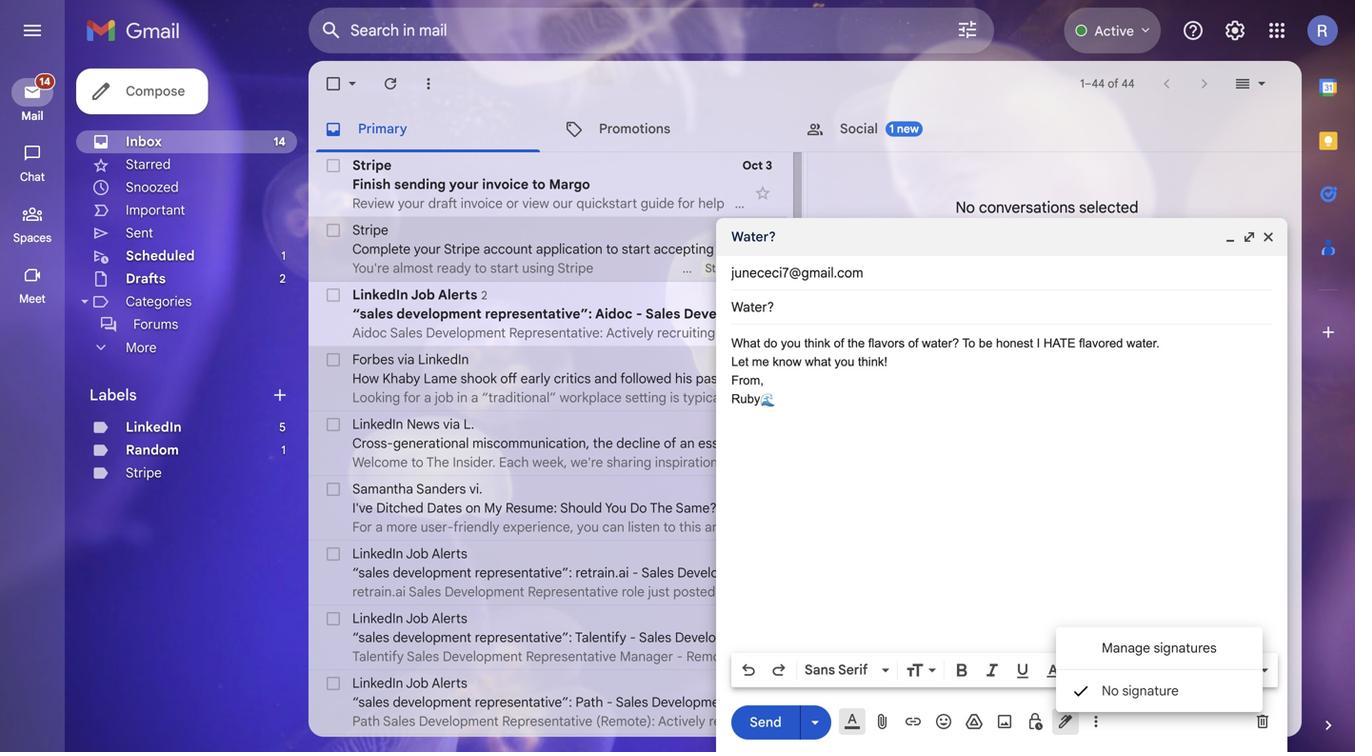 Task type: vqa. For each thing, say whether or not it's contained in the screenshot.
For
yes



Task type: locate. For each thing, give the bounding box(es) containing it.
development inside linkedin job alerts "sales development representative": retrain.ai - sales development representative and more retrain.ai sales development representative role just posted ͏ ͏ ͏ ͏ ͏ ͏ ͏ ͏ ͏ ͏ ͏ ͏ ͏ ͏ ͏ ͏ ͏ ͏ ͏ ͏ ͏ ͏ ͏ ͏ ͏ ͏ ͏ ͏ ͏ ͏ ͏ ͏ ͏ ͏ ͏ ͏ ͏ ͏ ͏ ͏ ͏ ͏ ͏ ͏ ͏ ͏ ͏ ͏ ͏ ͏
[[393, 565, 472, 582]]

aidoc up forbes
[[353, 325, 387, 342]]

promotions tab
[[550, 107, 790, 152]]

representative up sans
[[758, 630, 849, 646]]

44
[[1092, 77, 1105, 91], [1122, 77, 1135, 91]]

development inside linkedin job alerts "sales development representative": talentify - sales development representative manager - remote - usa and more talentify sales development representative manager - remote - usa: actively recruiting ͏ ͏ ͏ ͏ ͏ ͏ ͏ ͏ ͏ ͏ ͏ ͏ ͏ ͏ ͏ ͏ ͏ ͏ ͏ ͏ ͏ ͏ ͏ ͏ ͏ ͏ ͏ ͏ ͏ ͏ ͏ ͏ ͏ ͏ ͏ ͏ ͏
[[393, 630, 472, 646]]

oct 3
[[743, 159, 773, 173], [745, 223, 773, 238], [743, 288, 773, 303], [745, 353, 773, 367]]

development
[[684, 306, 770, 323], [426, 325, 506, 342], [678, 565, 757, 582], [445, 584, 525, 601], [675, 630, 755, 646], [443, 649, 523, 666], [652, 695, 732, 711], [419, 714, 499, 730]]

on
[[466, 500, 481, 517]]

1 horizontal spatial the
[[848, 336, 865, 351]]

1 vertical spatial talentify
[[353, 649, 404, 666]]

setting
[[625, 390, 667, 406]]

no for no signature
[[1102, 683, 1119, 700]]

linkedin link
[[126, 419, 182, 436]]

development for linkedin job alerts "sales development representative": retrain.ai - sales development representative and more retrain.ai sales development representative role just posted ͏ ͏ ͏ ͏ ͏ ͏ ͏ ͏ ͏ ͏ ͏ ͏ ͏ ͏ ͏ ͏ ͏ ͏ ͏ ͏ ͏ ͏ ͏ ͏ ͏ ͏ ͏ ͏ ͏ ͏ ͏ ͏ ͏ ͏ ͏ ͏ ͏ ͏ ͏ ͏ ͏ ͏ ͏ ͏ ͏ ͏ ͏ ͏ ͏ ͏
[[393, 565, 472, 582]]

stripe up finish
[[353, 157, 392, 174]]

no inside menu
[[1102, 683, 1119, 700]]

͏
[[716, 325, 719, 342], [719, 325, 723, 342], [723, 325, 726, 342], [726, 325, 729, 342], [729, 325, 733, 342], [733, 325, 736, 342], [736, 325, 740, 342], [740, 325, 743, 342], [743, 325, 746, 342], [746, 325, 750, 342], [750, 325, 753, 342], [753, 325, 757, 342], [757, 325, 760, 342], [760, 325, 764, 342], [763, 325, 767, 342], [767, 325, 770, 342], [770, 325, 774, 342], [774, 325, 777, 342], [777, 325, 781, 342], [781, 325, 784, 342], [784, 325, 787, 342], [787, 325, 791, 342], [791, 325, 794, 342], [794, 325, 798, 342], [798, 325, 801, 342], [801, 325, 804, 342], [804, 325, 808, 342], [808, 325, 811, 342], [811, 325, 815, 342], [815, 325, 818, 342], [818, 325, 822, 342], [822, 325, 825, 342], [825, 325, 828, 342], [828, 325, 832, 342], [832, 325, 835, 342], [835, 325, 839, 342], [839, 325, 842, 342], [842, 325, 845, 342], [845, 325, 849, 342], [849, 325, 852, 342], [852, 325, 856, 342], [856, 325, 859, 342], [859, 325, 863, 342], [863, 325, 866, 342], [866, 325, 869, 342], [869, 325, 873, 342], [873, 325, 876, 342], [876, 325, 880, 342], [880, 325, 883, 342], [883, 325, 886, 342], [886, 325, 890, 342], [890, 325, 893, 342], [893, 325, 897, 342], [897, 325, 900, 342], [900, 325, 904, 342], [904, 325, 907, 342], [907, 325, 910, 342], [910, 325, 914, 342], [914, 325, 917, 342], [917, 325, 921, 342], [921, 325, 924, 342], [924, 325, 927, 342], [927, 325, 931, 342], [931, 325, 934, 342], [934, 325, 938, 342], [938, 325, 941, 342], [941, 325, 944, 342], [944, 325, 948, 342], [948, 325, 951, 342], [951, 325, 955, 342], [955, 325, 958, 342], [810, 390, 813, 406], [813, 390, 817, 406], [817, 390, 820, 406], [820, 390, 824, 406], [824, 390, 827, 406], [827, 390, 830, 406], [830, 390, 834, 406], [834, 390, 837, 406], [837, 390, 841, 406], [841, 390, 844, 406], [844, 390, 847, 406], [847, 390, 851, 406], [851, 390, 854, 406], [854, 390, 858, 406], [858, 390, 861, 406], [861, 390, 865, 406], [864, 390, 868, 406], [868, 390, 871, 406], [871, 390, 875, 406], [875, 390, 878, 406], [878, 390, 882, 406], [882, 390, 885, 406], [885, 390, 888, 406], [888, 390, 892, 406], [892, 390, 895, 406], [895, 390, 899, 406], [899, 390, 902, 406], [902, 390, 905, 406], [905, 390, 909, 406], [909, 390, 912, 406], [912, 390, 916, 406], [916, 390, 919, 406], [919, 390, 923, 406], [923, 390, 926, 406], [926, 390, 929, 406], [929, 390, 933, 406], [933, 390, 936, 406], [936, 390, 940, 406], [940, 390, 943, 406], [943, 390, 946, 406], [946, 390, 950, 406], [950, 390, 953, 406], [953, 390, 957, 406], [957, 390, 960, 406], [960, 390, 964, 406], [964, 390, 967, 406], [967, 390, 970, 406], [970, 390, 974, 406], [974, 390, 977, 406], [977, 390, 981, 406], [981, 390, 984, 406], [984, 390, 987, 406], [987, 390, 991, 406], [991, 390, 994, 406], [994, 390, 998, 406], [998, 390, 1001, 406], [1001, 390, 1005, 406], [1005, 390, 1008, 406], [1008, 390, 1011, 406], [1011, 390, 1015, 406], [1015, 390, 1018, 406], [809, 454, 812, 471], [812, 454, 816, 471], [816, 454, 819, 471], [819, 454, 822, 471], [822, 454, 826, 471], [826, 454, 829, 471], [829, 454, 833, 471], [833, 454, 836, 471], [836, 454, 840, 471], [840, 454, 843, 471], [843, 454, 846, 471], [846, 454, 850, 471], [850, 454, 853, 471], [853, 454, 857, 471], [857, 454, 860, 471], [860, 454, 863, 471], [863, 454, 867, 471], [867, 454, 870, 471], [870, 454, 874, 471], [874, 454, 877, 471], [877, 454, 881, 471], [881, 454, 884, 471], [884, 454, 887, 471], [887, 454, 891, 471], [891, 454, 894, 471], [894, 454, 898, 471], [898, 454, 901, 471], [901, 454, 904, 471], [904, 454, 908, 471], [908, 454, 911, 471], [911, 454, 915, 471], [915, 454, 918, 471], [918, 454, 921, 471], [921, 454, 925, 471], [925, 454, 928, 471], [928, 454, 932, 471], [932, 454, 935, 471], [935, 454, 939, 471], [939, 454, 942, 471], [942, 454, 945, 471], [945, 454, 949, 471], [949, 454, 952, 471], [952, 454, 956, 471], [956, 454, 959, 471], [959, 454, 962, 471], [962, 454, 966, 471], [966, 454, 969, 471], [969, 454, 973, 471], [973, 454, 976, 471], [976, 454, 980, 471], [980, 454, 983, 471], [983, 454, 986, 471], [986, 454, 990, 471], [990, 454, 993, 471], [993, 454, 997, 471], [997, 454, 1000, 471], [1000, 454, 1003, 471], [1003, 454, 1007, 471], [1007, 454, 1010, 471], [1010, 454, 1014, 471], [1014, 454, 1017, 471], [790, 519, 793, 536], [793, 519, 796, 536], [796, 519, 800, 536], [800, 519, 803, 536], [803, 519, 807, 536], [807, 519, 810, 536], [810, 519, 814, 536], [814, 519, 817, 536], [817, 519, 820, 536], [820, 519, 824, 536], [824, 519, 827, 536], [827, 519, 831, 536], [831, 519, 834, 536], [834, 519, 837, 536], [837, 519, 841, 536], [841, 519, 844, 536], [844, 519, 848, 536], [848, 519, 851, 536], [851, 519, 855, 536], [855, 519, 858, 536], [858, 519, 861, 536], [861, 519, 865, 536], [865, 519, 868, 536], [868, 519, 872, 536], [872, 519, 875, 536], [875, 519, 878, 536], [878, 519, 882, 536], [882, 519, 885, 536], [885, 519, 889, 536], [889, 519, 892, 536], [892, 519, 896, 536], [896, 519, 899, 536], [899, 519, 902, 536], [902, 519, 906, 536], [906, 519, 909, 536], [909, 519, 913, 536], [913, 519, 916, 536], [916, 519, 919, 536], [919, 519, 923, 536], [923, 519, 926, 536], [926, 519, 930, 536], [930, 519, 933, 536], [716, 584, 719, 601], [719, 584, 723, 601], [723, 584, 726, 601], [726, 584, 729, 601], [729, 584, 733, 601], [733, 584, 736, 601], [736, 584, 740, 601], [740, 584, 743, 601], [743, 584, 747, 601], [747, 584, 750, 601], [750, 584, 753, 601], [753, 584, 757, 601], [757, 584, 760, 601], [760, 584, 764, 601], [764, 584, 767, 601], [767, 584, 770, 601], [770, 584, 774, 601], [774, 584, 777, 601], [777, 584, 781, 601], [781, 584, 784, 601], [784, 584, 788, 601], [787, 584, 791, 601], [791, 584, 794, 601], [794, 584, 798, 601], [798, 584, 801, 601], [801, 584, 805, 601], [805, 584, 808, 601], [808, 584, 811, 601], [811, 584, 815, 601], [815, 584, 818, 601], [818, 584, 822, 601], [822, 584, 825, 601], [825, 584, 828, 601], [828, 584, 832, 601], [832, 584, 835, 601], [835, 584, 839, 601], [839, 584, 842, 601], [842, 584, 846, 601], [846, 584, 849, 601], [849, 584, 852, 601], [852, 584, 856, 601], [856, 584, 859, 601], [859, 584, 863, 601], [863, 584, 866, 601], [866, 584, 869, 601], [869, 584, 873, 601], [873, 584, 876, 601], [876, 584, 880, 601], [880, 584, 883, 601], [883, 584, 887, 601], [887, 649, 890, 666], [890, 649, 894, 666], [894, 649, 897, 666], [897, 649, 901, 666], [901, 649, 904, 666], [904, 649, 907, 666], [907, 649, 911, 666], [911, 649, 914, 666], [914, 649, 918, 666], [918, 649, 921, 666], [921, 649, 925, 666], [925, 649, 928, 666], [928, 649, 931, 666], [931, 649, 935, 666], [935, 649, 938, 666], [938, 649, 942, 666], [942, 649, 945, 666], [945, 649, 948, 666], [948, 649, 952, 666], [952, 649, 955, 666], [955, 649, 959, 666], [959, 649, 962, 666], [962, 649, 965, 666], [965, 649, 969, 666], [969, 649, 972, 666], [972, 649, 976, 666], [976, 649, 979, 666], [979, 649, 983, 666], [983, 649, 986, 666], [986, 649, 989, 666], [989, 649, 993, 666], [993, 649, 996, 666], [996, 649, 1000, 666], [1000, 649, 1003, 666], [1003, 649, 1006, 666], [1006, 649, 1010, 666], [1010, 649, 1013, 666], [768, 714, 771, 730], [771, 714, 774, 730], [774, 714, 778, 730], [778, 714, 781, 730], [781, 714, 785, 730], [785, 714, 788, 730], [788, 714, 792, 730], [792, 714, 795, 730], [795, 714, 798, 730], [798, 714, 802, 730], [802, 714, 805, 730], [805, 714, 809, 730], [809, 714, 812, 730], [812, 714, 815, 730], [815, 714, 819, 730], [819, 714, 822, 730], [822, 714, 826, 730], [826, 714, 829, 730], [829, 714, 833, 730], [832, 714, 836, 730], [836, 714, 839, 730], [839, 714, 843, 730], [843, 714, 846, 730], [846, 714, 850, 730], [850, 714, 853, 730], [853, 714, 856, 730], [856, 714, 860, 730], [860, 714, 863, 730], [863, 714, 867, 730], [867, 714, 870, 730], [870, 714, 873, 730], [873, 714, 877, 730], [877, 714, 880, 730], [880, 714, 884, 730], [884, 714, 887, 730], [887, 714, 891, 730], [891, 714, 894, 730], [894, 714, 897, 730], [897, 714, 901, 730], [901, 714, 904, 730], [904, 714, 908, 730], [908, 714, 911, 730], [911, 714, 914, 730], [914, 714, 918, 730], [918, 714, 921, 730], [921, 714, 925, 730]]

1 horizontal spatial the
[[650, 500, 673, 517]]

insert files using drive image
[[965, 713, 984, 732]]

your up draft in the top left of the page
[[449, 176, 479, 193]]

no left conversations
[[956, 198, 976, 217]]

9 row from the top
[[309, 671, 946, 736]]

1 vertical spatial actively
[[778, 649, 825, 666]]

1 inside social, one new message, tab
[[890, 122, 894, 136]]

1 vertical spatial the
[[593, 435, 613, 452]]

1 vertical spatial start
[[490, 260, 519, 277]]

2 "sales from the top
[[353, 565, 390, 582]]

alerts inside linkedin job alerts 2 "sales development representative": aidoc - sales development representative and more aidoc sales development representative: actively recruiting ͏ ͏ ͏ ͏ ͏ ͏ ͏ ͏ ͏ ͏ ͏ ͏ ͏ ͏ ͏ ͏ ͏ ͏ ͏ ͏ ͏ ͏ ͏ ͏ ͏ ͏ ͏ ͏ ͏ ͏ ͏ ͏ ͏ ͏ ͏ ͏ ͏ ͏ ͏ ͏ ͏ ͏ ͏ ͏ ͏ ͏ ͏ ͏ ͏ ͏ ͏ ͏ ͏ ͏ ͏ ͏ ͏ ͏ ͏ ͏ ͏ ͏ ͏ ͏ ͏ ͏ ͏ ͏ ͏ ͏ ͏
[[438, 287, 478, 303]]

0 vertical spatial aidoc
[[595, 306, 633, 323]]

job for linkedin job alerts "sales development representative": path - sales development representative (remote) and more path sales development representative (remote): actively recruiting ͏ ͏ ͏ ͏ ͏ ͏ ͏ ͏ ͏ ͏ ͏ ͏ ͏ ͏ ͏ ͏ ͏ ͏ ͏ ͏ ͏ ͏ ͏ ͏ ͏ ͏ ͏ ͏ ͏ ͏ ͏ ͏ ͏ ͏ ͏ ͏ ͏ ͏ ͏ ͏ ͏ ͏ ͏ ͏ ͏ ͏
[[406, 676, 429, 692]]

starred
[[126, 156, 171, 173]]

1 horizontal spatial what
[[805, 355, 832, 369]]

i left the had… at right
[[750, 519, 753, 536]]

1 vertical spatial no
[[1102, 683, 1119, 700]]

you up tiktok's
[[835, 355, 855, 369]]

same?
[[676, 500, 717, 517]]

"sales for linkedin job alerts "sales development representative": talentify - sales development representative manager - remote - usa and more talentify sales development representative manager - remote - usa: actively recruiting ͏ ͏ ͏ ͏ ͏ ͏ ͏ ͏ ͏ ͏ ͏ ͏ ͏ ͏ ͏ ͏ ͏ ͏ ͏ ͏ ͏ ͏ ͏ ͏ ͏ ͏ ͏ ͏ ͏ ͏ ͏ ͏ ͏ ͏ ͏ ͏ ͏
[[353, 630, 390, 646]]

you down should
[[577, 519, 599, 536]]

3 row from the top
[[309, 282, 958, 347]]

oct for ‌
[[743, 159, 763, 173]]

1 horizontal spatial retrain.ai
[[576, 565, 629, 582]]

row containing linkedin news via l.
[[309, 412, 1017, 476]]

swift's
[[864, 435, 903, 452]]

1 vertical spatial 2
[[481, 288, 488, 303]]

i left hate
[[1037, 336, 1041, 351]]

alerts inside linkedin job alerts "sales development representative": path - sales development representative (remote) and more path sales development representative (remote): actively recruiting ͏ ͏ ͏ ͏ ͏ ͏ ͏ ͏ ͏ ͏ ͏ ͏ ͏ ͏ ͏ ͏ ͏ ͏ ͏ ͏ ͏ ͏ ͏ ͏ ͏ ͏ ͏ ͏ ͏ ͏ ͏ ͏ ͏ ͏ ͏ ͏ ͏ ͏ ͏ ͏ ͏ ͏ ͏ ͏ ͏ ͏
[[432, 676, 468, 692]]

toggle confidential mode image
[[1026, 713, 1045, 732]]

"sales inside linkedin job alerts "sales development representative": path - sales development representative (remote) and more path sales development representative (remote): actively recruiting ͏ ͏ ͏ ͏ ͏ ͏ ͏ ͏ ͏ ͏ ͏ ͏ ͏ ͏ ͏ ͏ ͏ ͏ ͏ ͏ ͏ ͏ ͏ ͏ ͏ ͏ ͏ ͏ ͏ ͏ ͏ ͏ ͏ ͏ ͏ ͏ ͏ ͏ ͏ ͏ ͏ ͏ ͏ ͏ ͏ ͏
[[353, 695, 390, 711]]

2 vertical spatial for
[[721, 454, 739, 471]]

to down generational
[[411, 454, 424, 471]]

a right in
[[471, 390, 479, 406]]

the up we're
[[593, 435, 613, 452]]

more send options image
[[806, 713, 825, 732]]

sep
[[736, 677, 756, 691]]

navigation
[[0, 61, 67, 753]]

undo ‪(⌘z)‬ image
[[739, 661, 758, 680]]

the right do
[[650, 500, 673, 517]]

user-
[[421, 519, 454, 536]]

1 vertical spatial remote
[[687, 649, 733, 666]]

view
[[523, 195, 549, 212]]

what down you think
[[805, 355, 832, 369]]

alerts
[[438, 287, 478, 303], [432, 546, 468, 563], [432, 611, 468, 627], [432, 676, 468, 692]]

sans serif
[[805, 662, 868, 679]]

1 horizontal spatial account
[[977, 643, 1019, 657]]

account up using
[[484, 241, 533, 258]]

0 vertical spatial actively
[[606, 325, 654, 342]]

0 horizontal spatial actively
[[606, 325, 654, 342]]

0 vertical spatial the
[[848, 336, 865, 351]]

via
[[398, 352, 415, 368], [443, 416, 460, 433]]

0 horizontal spatial the
[[427, 454, 449, 471]]

1 horizontal spatial 2
[[481, 288, 488, 303]]

job for linkedin job alerts "sales development representative": talentify - sales development representative manager - remote - usa and more talentify sales development representative manager - remote - usa: actively recruiting ͏ ͏ ͏ ͏ ͏ ͏ ͏ ͏ ͏ ͏ ͏ ͏ ͏ ͏ ͏ ͏ ͏ ͏ ͏ ͏ ͏ ͏ ͏ ͏ ͏ ͏ ͏ ͏ ͏ ͏ ͏ ͏ ͏ ͏ ͏ ͏ ͏
[[406, 611, 429, 627]]

we're
[[571, 454, 603, 471]]

what
[[805, 355, 832, 369], [737, 390, 766, 406]]

· down details
[[1042, 681, 1045, 695]]

primary tab
[[309, 107, 548, 152]]

1 horizontal spatial manager
[[852, 630, 906, 646]]

sent link
[[126, 225, 153, 242]]

4 row from the top
[[309, 347, 1018, 412]]

-
[[636, 306, 643, 323], [633, 565, 639, 582], [630, 630, 636, 646], [909, 630, 916, 646], [969, 630, 975, 646], [677, 649, 683, 666], [736, 649, 742, 666], [607, 695, 613, 711]]

1 horizontal spatial path
[[576, 695, 603, 711]]

1 vertical spatial aidoc
[[353, 325, 387, 342]]

more inside linkedin job alerts "sales development representative": retrain.ai - sales development representative and more retrain.ai sales development representative role just posted ͏ ͏ ͏ ͏ ͏ ͏ ͏ ͏ ͏ ͏ ͏ ͏ ͏ ͏ ͏ ͏ ͏ ͏ ͏ ͏ ͏ ͏ ͏ ͏ ͏ ͏ ͏ ͏ ͏ ͏ ͏ ͏ ͏ ͏ ͏ ͏ ͏ ͏ ͏ ͏ ͏ ͏ ͏ ͏ ͏ ͏ ͏ ͏ ͏ ͏
[[881, 565, 912, 582]]

job for linkedin job alerts 2 "sales development representative": aidoc - sales development representative and more aidoc sales development representative: actively recruiting ͏ ͏ ͏ ͏ ͏ ͏ ͏ ͏ ͏ ͏ ͏ ͏ ͏ ͏ ͏ ͏ ͏ ͏ ͏ ͏ ͏ ͏ ͏ ͏ ͏ ͏ ͏ ͏ ͏ ͏ ͏ ͏ ͏ ͏ ͏ ͏ ͏ ͏ ͏ ͏ ͏ ͏ ͏ ͏ ͏ ͏ ͏ ͏ ͏ ͏ ͏ ͏ ͏ ͏ ͏ ͏ ͏ ͏ ͏ ͏ ͏ ͏ ͏ ͏ ͏ ͏ ͏ ͏ ͏ ͏ ͏
[[411, 287, 435, 303]]

representative down 30 on the bottom of the page
[[735, 695, 826, 711]]

linkedin for linkedin
[[126, 419, 182, 436]]

aidoc down complete your stripe account application to start accepting payments you're almost ready to start using stripe ‌ ‌ ‌ ‌ ‌ ‌ ‌ ‌ ‌ ‌ ‌ ‌ ‌ ‌ ‌ ‌ ‌ ‌ ‌ ‌ ‌ ‌ ‌ ‌ ‌ ‌ ‌ ‌ ‌ ‌ ‌ ‌ ‌ ‌ ‌ ‌ ‌ ‌ ‌ ‌ ‌ ‌ ‌ ‌ ‌ ‌ ‌ ‌ ‌ ‌ ‌ ‌ ‌ ‌ ‌ ‌ ‌ ‌ ‌ ‌ ‌ ‌ ‌ ‌ ‌ ‌ ‌ ‌ ‌ ‌ ‌ ‌ ‌ ‌ ‌ ‌ ‌ ‌
[[595, 306, 633, 323]]

margo
[[549, 176, 590, 193]]

linkedin for linkedin job alerts 2 "sales development representative": aidoc - sales development representative and more aidoc sales development representative: actively recruiting ͏ ͏ ͏ ͏ ͏ ͏ ͏ ͏ ͏ ͏ ͏ ͏ ͏ ͏ ͏ ͏ ͏ ͏ ͏ ͏ ͏ ͏ ͏ ͏ ͏ ͏ ͏ ͏ ͏ ͏ ͏ ͏ ͏ ͏ ͏ ͏ ͏ ͏ ͏ ͏ ͏ ͏ ͏ ͏ ͏ ͏ ͏ ͏ ͏ ͏ ͏ ͏ ͏ ͏ ͏ ͏ ͏ ͏ ͏ ͏ ͏ ͏ ͏ ͏ ͏ ͏ ͏ ͏ ͏ ͏ ͏
[[353, 287, 408, 303]]

via left l.
[[443, 416, 460, 433]]

0 horizontal spatial 2
[[280, 272, 286, 286]]

0 horizontal spatial for
[[404, 390, 421, 406]]

1 horizontal spatial talentify
[[575, 630, 627, 646]]

payments
[[718, 241, 777, 258]]

bold ‪(⌘b)‬ image
[[953, 661, 972, 680]]

1 horizontal spatial gb
[[1046, 283, 1064, 300]]

representative": for retrain.ai
[[475, 565, 572, 582]]

khaby
[[383, 371, 420, 387]]

4 3 from the top
[[767, 353, 773, 367]]

refresh image
[[381, 74, 400, 93]]

stripe
[[353, 157, 392, 174], [353, 222, 389, 239], [444, 241, 480, 258], [558, 260, 594, 277], [706, 262, 736, 276], [126, 465, 162, 482]]

(remote)
[[829, 695, 885, 711]]

linkedin inside the forbes via linkedin how khaby lame shook off early critics and followed his passion to become tiktok's most popular influencer looking for a job in a "traditional" workplace setting is typically what most… ͏ ͏ ͏ ͏ ͏ ͏ ͏ ͏ ͏ ͏ ͏ ͏ ͏ ͏ ͏ ͏ ͏ ͏ ͏ ͏ ͏ ͏ ͏ ͏ ͏ ͏ ͏ ͏ ͏ ͏ ͏ ͏ ͏ ͏ ͏ ͏ ͏ ͏ ͏ ͏ ͏ ͏ ͏ ͏ ͏ ͏ ͏ ͏ ͏ ͏ ͏ ͏ ͏ ͏ ͏ ͏ ͏ ͏ ͏ ͏ ͏
[[418, 352, 469, 368]]

1 vertical spatial account
[[977, 643, 1019, 657]]

recruiting inside linkedin job alerts 2 "sales development representative": aidoc - sales development representative and more aidoc sales development representative: actively recruiting ͏ ͏ ͏ ͏ ͏ ͏ ͏ ͏ ͏ ͏ ͏ ͏ ͏ ͏ ͏ ͏ ͏ ͏ ͏ ͏ ͏ ͏ ͏ ͏ ͏ ͏ ͏ ͏ ͏ ͏ ͏ ͏ ͏ ͏ ͏ ͏ ͏ ͏ ͏ ͏ ͏ ͏ ͏ ͏ ͏ ͏ ͏ ͏ ͏ ͏ ͏ ͏ ͏ ͏ ͏ ͏ ͏ ͏ ͏ ͏ ͏ ͏ ͏ ͏ ͏ ͏ ͏ ͏ ͏ ͏ ͏
[[657, 325, 716, 342]]

remote left undo ‪(⌘z)‬ icon
[[687, 649, 733, 666]]

more formatting options image
[[1256, 661, 1275, 680]]

alerts inside linkedin job alerts "sales development representative": talentify - sales development representative manager - remote - usa and more talentify sales development representative manager - remote - usa: actively recruiting ͏ ͏ ͏ ͏ ͏ ͏ ͏ ͏ ͏ ͏ ͏ ͏ ͏ ͏ ͏ ͏ ͏ ͏ ͏ ͏ ͏ ͏ ͏ ͏ ͏ ͏ ͏ ͏ ͏ ͏ ͏ ͏ ͏ ͏ ͏ ͏ ͏
[[432, 611, 468, 627]]

row
[[309, 152, 960, 217], [309, 217, 860, 282], [309, 282, 958, 347], [309, 347, 1018, 412], [309, 412, 1017, 476], [309, 476, 933, 541], [309, 541, 912, 606], [309, 606, 1064, 671], [309, 671, 946, 736], [309, 736, 788, 753]]

your down career
[[742, 454, 769, 471]]

manager up serif
[[852, 630, 906, 646]]

you inside what do you think of the flavors of water? to be honest i hate flavored water. let me know what you think! from,
[[835, 355, 855, 369]]

1 vertical spatial invoice
[[461, 195, 503, 212]]

1 vertical spatial you
[[577, 519, 599, 536]]

typically
[[683, 390, 733, 406]]

close image
[[1261, 230, 1277, 245]]

more inside linkedin job alerts "sales development representative": talentify - sales development representative manager - remote - usa and more talentify sales development representative manager - remote - usa: actively recruiting ͏ ͏ ͏ ͏ ͏ ͏ ͏ ͏ ͏ ͏ ͏ ͏ ͏ ͏ ͏ ͏ ͏ ͏ ͏ ͏ ͏ ͏ ͏ ͏ ͏ ͏ ͏ ͏ ͏ ͏ ͏ ͏ ͏ ͏ ͏ ͏ ͏
[[1033, 630, 1064, 646]]

representative up you think
[[774, 306, 873, 323]]

0 vertical spatial 14
[[39, 75, 50, 88]]

tab list
[[1302, 61, 1356, 684], [309, 107, 1302, 152]]

0 horizontal spatial 14
[[39, 75, 50, 88]]

of inside linkedin news via l. cross-generational miscommunication, the decline of an essential career and taylor swift's economy boost welcome to the insider. each week, we're sharing inspiration for your next… ͏ ͏ ͏ ͏ ͏ ͏ ͏ ͏ ͏ ͏ ͏ ͏ ͏ ͏ ͏ ͏ ͏ ͏ ͏ ͏ ͏ ͏ ͏ ͏ ͏ ͏ ͏ ͏ ͏ ͏ ͏ ͏ ͏ ͏ ͏ ͏ ͏ ͏ ͏ ͏ ͏ ͏ ͏ ͏ ͏ ͏ ͏ ͏ ͏ ͏ ͏ ͏ ͏ ͏ ͏ ͏ ͏ ͏ ͏ ͏ ͏
[[664, 435, 677, 452]]

1 vertical spatial manager
[[620, 649, 674, 666]]

snoozed
[[126, 179, 179, 196]]

what down from,
[[737, 390, 766, 406]]

more inside linkedin job alerts 2 "sales development representative": aidoc - sales development representative and more aidoc sales development representative: actively recruiting ͏ ͏ ͏ ͏ ͏ ͏ ͏ ͏ ͏ ͏ ͏ ͏ ͏ ͏ ͏ ͏ ͏ ͏ ͏ ͏ ͏ ͏ ͏ ͏ ͏ ͏ ͏ ͏ ͏ ͏ ͏ ͏ ͏ ͏ ͏ ͏ ͏ ͏ ͏ ͏ ͏ ͏ ͏ ͏ ͏ ͏ ͏ ͏ ͏ ͏ ͏ ͏ ͏ ͏ ͏ ͏ ͏ ͏ ͏ ͏ ͏ ͏ ͏ ͏ ͏ ͏ ͏ ͏ ͏ ͏ ͏
[[904, 306, 937, 323]]

0 horizontal spatial start
[[490, 260, 519, 277]]

to right the application
[[606, 241, 619, 258]]

off
[[501, 371, 517, 387]]

start left using
[[490, 260, 519, 277]]

a right for
[[376, 519, 383, 536]]

complete your stripe account application to start accepting payments you're almost ready to start using stripe ‌ ‌ ‌ ‌ ‌ ‌ ‌ ‌ ‌ ‌ ‌ ‌ ‌ ‌ ‌ ‌ ‌ ‌ ‌ ‌ ‌ ‌ ‌ ‌ ‌ ‌ ‌ ‌ ‌ ‌ ‌ ‌ ‌ ‌ ‌ ‌ ‌ ‌ ‌ ‌ ‌ ‌ ‌ ‌ ‌ ‌ ‌ ‌ ‌ ‌ ‌ ‌ ‌ ‌ ‌ ‌ ‌ ‌ ‌ ‌ ‌ ‌ ‌ ‌ ‌ ‌ ‌ ‌ ‌ ‌ ‌ ‌ ‌ ‌ ‌ ‌ ‌ ‌
[[353, 241, 860, 277]]

retrain.ai down for
[[353, 584, 406, 601]]

0 horizontal spatial no
[[956, 198, 976, 217]]

Search in mail search field
[[309, 8, 995, 53]]

"sales inside linkedin job alerts "sales development representative": talentify - sales development representative manager - remote - usa and more talentify sales development representative manager - remote - usa: actively recruiting ͏ ͏ ͏ ͏ ͏ ͏ ͏ ͏ ͏ ͏ ͏ ͏ ͏ ͏ ͏ ͏ ͏ ͏ ͏ ͏ ͏ ͏ ͏ ͏ ͏ ͏ ͏ ͏ ͏ ͏ ͏ ͏ ͏ ͏ ͏ ͏ ͏
[[353, 630, 390, 646]]

1 vertical spatial the
[[650, 500, 673, 517]]

oct 3 up water?
[[743, 159, 773, 173]]

sans serif option
[[801, 661, 878, 680]]

1 horizontal spatial 44
[[1122, 77, 1135, 91]]

0 horizontal spatial the
[[593, 435, 613, 452]]

2 horizontal spatial actively
[[778, 649, 825, 666]]

1 vertical spatial for
[[404, 390, 421, 406]]

1 vertical spatial path
[[353, 714, 380, 730]]

of
[[1108, 77, 1119, 91], [1014, 283, 1027, 300], [834, 336, 845, 351], [909, 336, 919, 351], [664, 435, 677, 452]]

0 vertical spatial the
[[427, 454, 449, 471]]

3 up payments on the top
[[767, 223, 773, 238]]

1 vertical spatial recruiting
[[829, 649, 887, 666]]

linkedin inside linkedin job alerts 2 "sales development representative": aidoc - sales development representative and more aidoc sales development representative: actively recruiting ͏ ͏ ͏ ͏ ͏ ͏ ͏ ͏ ͏ ͏ ͏ ͏ ͏ ͏ ͏ ͏ ͏ ͏ ͏ ͏ ͏ ͏ ͏ ͏ ͏ ͏ ͏ ͏ ͏ ͏ ͏ ͏ ͏ ͏ ͏ ͏ ͏ ͏ ͏ ͏ ͏ ͏ ͏ ͏ ͏ ͏ ͏ ͏ ͏ ͏ ͏ ͏ ͏ ͏ ͏ ͏ ͏ ͏ ͏ ͏ ͏ ͏ ͏ ͏ ͏ ͏ ͏ ͏ ͏ ͏ ͏
[[353, 287, 408, 303]]

invoice left or
[[461, 195, 503, 212]]

start
[[622, 241, 651, 258], [490, 260, 519, 277]]

2 up shook
[[481, 288, 488, 303]]

1 3 from the top
[[766, 159, 773, 173]]

alerts for linkedin job alerts "sales development representative": retrain.ai - sales development representative and more retrain.ai sales development representative role just posted ͏ ͏ ͏ ͏ ͏ ͏ ͏ ͏ ͏ ͏ ͏ ͏ ͏ ͏ ͏ ͏ ͏ ͏ ͏ ͏ ͏ ͏ ͏ ͏ ͏ ͏ ͏ ͏ ͏ ͏ ͏ ͏ ͏ ͏ ͏ ͏ ͏ ͏ ͏ ͏ ͏ ͏ ͏ ͏ ͏ ͏ ͏ ͏ ͏ ͏
[[432, 546, 468, 563]]

stripe down random link on the left bottom of page
[[126, 465, 162, 482]]

4 "sales from the top
[[353, 695, 390, 711]]

·
[[995, 681, 998, 695], [1042, 681, 1045, 695]]

i've
[[353, 500, 373, 517]]

remote up bold ‪(⌘b)‬ icon
[[919, 630, 965, 646]]

conversations
[[979, 198, 1076, 217]]

inspiration
[[655, 454, 718, 471]]

what inside what do you think of the flavors of water? to be honest i hate flavored water. let me know what you think! from,
[[805, 355, 832, 369]]

row containing forbes via linkedin
[[309, 347, 1018, 412]]

drafts link
[[126, 271, 166, 287]]

chat heading
[[0, 170, 65, 185]]

"sales inside linkedin job alerts 2 "sales development representative": aidoc - sales development representative and more aidoc sales development representative: actively recruiting ͏ ͏ ͏ ͏ ͏ ͏ ͏ ͏ ͏ ͏ ͏ ͏ ͏ ͏ ͏ ͏ ͏ ͏ ͏ ͏ ͏ ͏ ͏ ͏ ͏ ͏ ͏ ͏ ͏ ͏ ͏ ͏ ͏ ͏ ͏ ͏ ͏ ͏ ͏ ͏ ͏ ͏ ͏ ͏ ͏ ͏ ͏ ͏ ͏ ͏ ͏ ͏ ͏ ͏ ͏ ͏ ͏ ͏ ͏ ͏ ͏ ͏ ͏ ͏ ͏ ͏ ͏ ͏ ͏ ͏ ͏
[[353, 306, 393, 323]]

0 vertical spatial for
[[678, 195, 695, 212]]

oct up water?
[[743, 159, 763, 173]]

a inside samantha sanders vi. i've ditched dates on my resume: should you do the same? for a more user-friendly experience, you can listen to this article. i had… ͏ ͏ ͏ ͏ ͏ ͏ ͏ ͏ ͏ ͏ ͏ ͏ ͏ ͏ ͏ ͏ ͏ ͏ ͏ ͏ ͏ ͏ ͏ ͏ ͏ ͏ ͏ ͏ ͏ ͏ ͏ ͏ ͏ ͏ ͏ ͏ ͏ ͏ ͏ ͏ ͏ ͏
[[376, 519, 383, 536]]

oct for ͏
[[743, 288, 763, 303]]

0 horizontal spatial i
[[750, 519, 753, 536]]

recruiting up the forbes via linkedin how khaby lame shook off early critics and followed his passion to become tiktok's most popular influencer looking for a job in a "traditional" workplace setting is typically what most… ͏ ͏ ͏ ͏ ͏ ͏ ͏ ͏ ͏ ͏ ͏ ͏ ͏ ͏ ͏ ͏ ͏ ͏ ͏ ͏ ͏ ͏ ͏ ͏ ͏ ͏ ͏ ͏ ͏ ͏ ͏ ͏ ͏ ͏ ͏ ͏ ͏ ͏ ͏ ͏ ͏ ͏ ͏ ͏ ͏ ͏ ͏ ͏ ͏ ͏ ͏ ͏ ͏ ͏ ͏ ͏ ͏ ͏ ͏ ͏ ͏
[[657, 325, 716, 342]]

2 left you're
[[280, 272, 286, 286]]

- down complete your stripe account application to start accepting payments you're almost ready to start using stripe ‌ ‌ ‌ ‌ ‌ ‌ ‌ ‌ ‌ ‌ ‌ ‌ ‌ ‌ ‌ ‌ ‌ ‌ ‌ ‌ ‌ ‌ ‌ ‌ ‌ ‌ ‌ ‌ ‌ ‌ ‌ ‌ ‌ ‌ ‌ ‌ ‌ ‌ ‌ ‌ ‌ ‌ ‌ ‌ ‌ ‌ ‌ ‌ ‌ ‌ ‌ ‌ ‌ ‌ ‌ ‌ ‌ ‌ ‌ ‌ ‌ ‌ ‌ ‌ ‌ ‌ ‌ ‌ ‌ ‌ ‌ ‌ ‌ ‌ ‌ ‌ ‌ ‌
[[636, 306, 643, 323]]

talentify
[[575, 630, 627, 646], [353, 649, 404, 666]]

job inside linkedin job alerts 2 "sales development representative": aidoc - sales development representative and more aidoc sales development representative: actively recruiting ͏ ͏ ͏ ͏ ͏ ͏ ͏ ͏ ͏ ͏ ͏ ͏ ͏ ͏ ͏ ͏ ͏ ͏ ͏ ͏ ͏ ͏ ͏ ͏ ͏ ͏ ͏ ͏ ͏ ͏ ͏ ͏ ͏ ͏ ͏ ͏ ͏ ͏ ͏ ͏ ͏ ͏ ͏ ͏ ͏ ͏ ͏ ͏ ͏ ͏ ͏ ͏ ͏ ͏ ͏ ͏ ͏ ͏ ͏ ͏ ͏ ͏ ͏ ͏ ͏ ͏ ͏ ͏ ͏ ͏ ͏
[[411, 287, 435, 303]]

categories forums
[[126, 293, 192, 333]]

tiktok's
[[814, 371, 862, 387]]

2 inside linkedin job alerts 2 "sales development representative": aidoc - sales development representative and more aidoc sales development representative: actively recruiting ͏ ͏ ͏ ͏ ͏ ͏ ͏ ͏ ͏ ͏ ͏ ͏ ͏ ͏ ͏ ͏ ͏ ͏ ͏ ͏ ͏ ͏ ͏ ͏ ͏ ͏ ͏ ͏ ͏ ͏ ͏ ͏ ͏ ͏ ͏ ͏ ͏ ͏ ͏ ͏ ͏ ͏ ͏ ͏ ͏ ͏ ͏ ͏ ͏ ͏ ͏ ͏ ͏ ͏ ͏ ͏ ͏ ͏ ͏ ͏ ͏ ͏ ͏ ͏ ͏ ͏ ͏ ͏ ͏ ͏ ͏
[[481, 288, 488, 303]]

6 row from the top
[[309, 476, 933, 541]]

a left job
[[424, 390, 432, 406]]

- left the usa
[[969, 630, 975, 646]]

menu
[[1057, 628, 1263, 713]]

retrain.ai
[[576, 565, 629, 582], [353, 584, 406, 601]]

alerts inside linkedin job alerts "sales development representative": retrain.ai - sales development representative and more retrain.ai sales development representative role just posted ͏ ͏ ͏ ͏ ͏ ͏ ͏ ͏ ͏ ͏ ͏ ͏ ͏ ͏ ͏ ͏ ͏ ͏ ͏ ͏ ͏ ͏ ͏ ͏ ͏ ͏ ͏ ͏ ͏ ͏ ͏ ͏ ͏ ͏ ͏ ͏ ͏ ͏ ͏ ͏ ͏ ͏ ͏ ͏ ͏ ͏ ͏ ͏ ͏ ͏
[[432, 546, 468, 563]]

· down italic ‪(⌘i)‬ icon
[[995, 681, 998, 695]]

stripe down payments on the top
[[706, 262, 736, 276]]

job
[[411, 287, 435, 303], [406, 546, 429, 563], [406, 611, 429, 627], [406, 676, 429, 692]]

representative": for talentify
[[475, 630, 572, 646]]

insider.
[[453, 454, 496, 471]]

stripe link
[[126, 465, 162, 482]]

in
[[457, 390, 468, 406]]

0 vertical spatial recruiting
[[657, 325, 716, 342]]

no for no conversations selected
[[956, 198, 976, 217]]

3 3 from the top
[[766, 288, 773, 303]]

gb right the 0.01
[[993, 283, 1011, 300]]

random link
[[126, 442, 179, 459]]

0 vertical spatial manager
[[852, 630, 906, 646]]

0 vertical spatial 2
[[280, 272, 286, 286]]

actively right 'usa:'
[[778, 649, 825, 666]]

you think
[[781, 336, 831, 351]]

linkedin inside linkedin job alerts "sales development representative": retrain.ai - sales development representative and more retrain.ai sales development representative role just posted ͏ ͏ ͏ ͏ ͏ ͏ ͏ ͏ ͏ ͏ ͏ ͏ ͏ ͏ ͏ ͏ ͏ ͏ ͏ ͏ ͏ ͏ ͏ ͏ ͏ ͏ ͏ ͏ ͏ ͏ ͏ ͏ ͏ ͏ ͏ ͏ ͏ ͏ ͏ ͏ ͏ ͏ ͏ ͏ ͏ ͏ ͏ ͏ ͏ ͏
[[353, 546, 403, 563]]

to inside stripe finish sending your invoice to margo review your draft invoice or view our quickstart guide for help ‌ ‌ ‌ ‌ ‌ ‌ ‌ ‌ ‌ ‌ ‌ ‌ ‌ ‌ ‌ ‌ ‌ ‌ ‌ ‌ ‌ ‌ ‌ ‌ ‌ ‌ ‌ ‌ ‌ ‌ ‌ ‌ ‌ ‌ ‌ ‌ ‌ ‌ ‌ ‌ ‌ ‌ ‌ ‌ ‌ ‌ ‌ ‌ ‌ ‌ ‌ ‌ ‌ ‌ ‌ ‌ ‌ ‌ ‌ ‌ ‌ ‌ ‌ ‌ ‌ ‌ ‌ ‌ ‌
[[532, 176, 546, 193]]

this
[[679, 519, 702, 536]]

0.01 gb of 15 gb used
[[963, 283, 1097, 300]]

linkedin for linkedin job alerts "sales development representative": retrain.ai - sales development representative and more retrain.ai sales development representative role just posted ͏ ͏ ͏ ͏ ͏ ͏ ͏ ͏ ͏ ͏ ͏ ͏ ͏ ͏ ͏ ͏ ͏ ͏ ͏ ͏ ͏ ͏ ͏ ͏ ͏ ͏ ͏ ͏ ͏ ͏ ͏ ͏ ͏ ͏ ͏ ͏ ͏ ͏ ͏ ͏ ͏ ͏ ͏ ͏ ͏ ͏ ͏ ͏ ͏ ͏
[[353, 546, 403, 563]]

italic ‪(⌘i)‬ image
[[983, 661, 1002, 680]]

retrain.ai up role
[[576, 565, 629, 582]]

lame
[[424, 371, 457, 387]]

menu inside "water?" dialog
[[1057, 628, 1263, 713]]

3 down 'do'
[[767, 353, 773, 367]]

to left this
[[664, 519, 676, 536]]

via up khaby
[[398, 352, 415, 368]]

1 horizontal spatial i
[[1037, 336, 1041, 351]]

0 vertical spatial start
[[622, 241, 651, 258]]

0 horizontal spatial retrain.ai
[[353, 584, 406, 601]]

1 vertical spatial 14
[[274, 135, 286, 149]]

passion
[[696, 371, 743, 387]]

forbes
[[353, 352, 394, 368]]

development for linkedin job alerts "sales development representative": talentify - sales development representative manager - remote - usa and more talentify sales development representative manager - remote - usa: actively recruiting ͏ ͏ ͏ ͏ ͏ ͏ ͏ ͏ ͏ ͏ ͏ ͏ ͏ ͏ ͏ ͏ ͏ ͏ ͏ ͏ ͏ ͏ ͏ ͏ ͏ ͏ ͏ ͏ ͏ ͏ ͏ ͏ ͏ ͏ ͏ ͏ ͏
[[393, 630, 472, 646]]

signature
[[1123, 683, 1179, 700]]

development inside linkedin job alerts "sales development representative": path - sales development representative (remote) and more path sales development representative (remote): actively recruiting ͏ ͏ ͏ ͏ ͏ ͏ ͏ ͏ ͏ ͏ ͏ ͏ ͏ ͏ ͏ ͏ ͏ ͏ ͏ ͏ ͏ ͏ ͏ ͏ ͏ ͏ ͏ ͏ ͏ ͏ ͏ ͏ ͏ ͏ ͏ ͏ ͏ ͏ ͏ ͏ ͏ ͏ ͏ ͏ ͏ ͏
[[393, 695, 472, 711]]

2 vertical spatial actively
[[658, 714, 706, 730]]

0 horizontal spatial what
[[737, 390, 766, 406]]

1 horizontal spatial for
[[678, 195, 695, 212]]

account up italic ‪(⌘i)‬ icon
[[977, 643, 1019, 657]]

30
[[759, 677, 773, 691]]

no inside no conversations selected "main content"
[[956, 198, 976, 217]]

0 horizontal spatial ·
[[995, 681, 998, 695]]

linkedin inside linkedin news via l. cross-generational miscommunication, the decline of an essential career and taylor swift's economy boost welcome to the insider. each week, we're sharing inspiration for your next… ͏ ͏ ͏ ͏ ͏ ͏ ͏ ͏ ͏ ͏ ͏ ͏ ͏ ͏ ͏ ͏ ͏ ͏ ͏ ͏ ͏ ͏ ͏ ͏ ͏ ͏ ͏ ͏ ͏ ͏ ͏ ͏ ͏ ͏ ͏ ͏ ͏ ͏ ͏ ͏ ͏ ͏ ͏ ͏ ͏ ͏ ͏ ͏ ͏ ͏ ͏ ͏ ͏ ͏ ͏ ͏ ͏ ͏ ͏ ͏ ͏
[[353, 416, 403, 433]]

representative": inside linkedin job alerts 2 "sales development representative": aidoc - sales development representative and more aidoc sales development representative: actively recruiting ͏ ͏ ͏ ͏ ͏ ͏ ͏ ͏ ͏ ͏ ͏ ͏ ͏ ͏ ͏ ͏ ͏ ͏ ͏ ͏ ͏ ͏ ͏ ͏ ͏ ͏ ͏ ͏ ͏ ͏ ͏ ͏ ͏ ͏ ͏ ͏ ͏ ͏ ͏ ͏ ͏ ͏ ͏ ͏ ͏ ͏ ͏ ͏ ͏ ͏ ͏ ͏ ͏ ͏ ͏ ͏ ͏ ͏ ͏ ͏ ͏ ͏ ͏ ͏ ͏ ͏ ͏ ͏ ͏ ͏ ͏
[[485, 306, 592, 323]]

actively
[[606, 325, 654, 342], [778, 649, 825, 666], [658, 714, 706, 730]]

gb right 15
[[1046, 283, 1064, 300]]

0 horizontal spatial aidoc
[[353, 325, 387, 342]]

0 horizontal spatial 44
[[1092, 77, 1105, 91]]

start left accepting
[[622, 241, 651, 258]]

1 horizontal spatial you
[[835, 355, 855, 369]]

None checkbox
[[324, 74, 343, 93], [324, 675, 343, 694], [324, 74, 343, 93], [324, 675, 343, 694]]

social, one new message, tab
[[791, 107, 1031, 152]]

the down generational
[[427, 454, 449, 471]]

- up (remote):
[[607, 695, 613, 711]]

1 horizontal spatial actively
[[658, 714, 706, 730]]

0 horizontal spatial account
[[484, 241, 533, 258]]

i inside what do you think of the flavors of water? to be honest i hate flavored water. let me know what you think! from,
[[1037, 336, 1041, 351]]

honest
[[997, 336, 1034, 351]]

2 gb from the left
[[1046, 283, 1064, 300]]

2 horizontal spatial for
[[721, 454, 739, 471]]

0 horizontal spatial a
[[376, 519, 383, 536]]

insert link ‪(⌘k)‬ image
[[904, 713, 923, 732]]

a
[[424, 390, 432, 406], [471, 390, 479, 406], [376, 519, 383, 536]]

critics
[[554, 371, 591, 387]]

text color image
[[1044, 662, 1063, 681]]

14 inside 14 link
[[39, 75, 50, 88]]

15
[[1030, 283, 1043, 300]]

1 horizontal spatial a
[[424, 390, 432, 406]]

representative left (remote):
[[502, 714, 593, 730]]

0 horizontal spatial gb
[[993, 283, 1011, 300]]

your inside linkedin news via l. cross-generational miscommunication, the decline of an essential career and taylor swift's economy boost welcome to the insider. each week, we're sharing inspiration for your next… ͏ ͏ ͏ ͏ ͏ ͏ ͏ ͏ ͏ ͏ ͏ ͏ ͏ ͏ ͏ ͏ ͏ ͏ ͏ ͏ ͏ ͏ ͏ ͏ ͏ ͏ ͏ ͏ ͏ ͏ ͏ ͏ ͏ ͏ ͏ ͏ ͏ ͏ ͏ ͏ ͏ ͏ ͏ ͏ ͏ ͏ ͏ ͏ ͏ ͏ ͏ ͏ ͏ ͏ ͏ ͏ ͏ ͏ ͏ ͏ ͏
[[742, 454, 769, 471]]

accepting
[[654, 241, 714, 258]]

for down khaby
[[404, 390, 421, 406]]

linkedin
[[353, 287, 408, 303], [418, 352, 469, 368], [353, 416, 403, 433], [126, 419, 182, 436], [353, 546, 403, 563], [353, 611, 403, 627], [353, 676, 403, 692]]

0 vertical spatial via
[[398, 352, 415, 368]]

news
[[407, 416, 440, 433]]

2 vertical spatial recruiting
[[709, 714, 768, 730]]

oct down payments on the top
[[743, 288, 763, 303]]

0 vertical spatial what
[[805, 355, 832, 369]]

sep 30
[[736, 677, 773, 691]]

for left help
[[678, 195, 695, 212]]

actively right (remote):
[[658, 714, 706, 730]]

0 horizontal spatial you
[[577, 519, 599, 536]]

representative up (remote):
[[526, 649, 617, 666]]

3 down junececi7@gmail.com
[[766, 288, 773, 303]]

1 vertical spatial what
[[737, 390, 766, 406]]

- up role
[[633, 565, 639, 582]]

spaces heading
[[0, 231, 65, 246]]

0 horizontal spatial path
[[353, 714, 380, 730]]

Message Body text field
[[732, 334, 1273, 648]]

1 vertical spatial retrain.ai
[[353, 584, 406, 601]]

chat
[[20, 170, 45, 184]]

settings image
[[1224, 19, 1247, 42]]

oct down what
[[745, 353, 764, 367]]

insert signature image
[[1057, 713, 1076, 732]]

mail heading
[[0, 109, 65, 124]]

5 row from the top
[[309, 412, 1017, 476]]

redo ‪(⌘y)‬ image
[[770, 661, 789, 680]]

for down 'essential'
[[721, 454, 739, 471]]

1 horizontal spatial start
[[622, 241, 651, 258]]

job inside linkedin job alerts "sales development representative": retrain.ai - sales development representative and more retrain.ai sales development representative role just posted ͏ ͏ ͏ ͏ ͏ ͏ ͏ ͏ ͏ ͏ ͏ ͏ ͏ ͏ ͏ ͏ ͏ ͏ ͏ ͏ ͏ ͏ ͏ ͏ ͏ ͏ ͏ ͏ ͏ ͏ ͏ ͏ ͏ ͏ ͏ ͏ ͏ ͏ ͏ ͏ ͏ ͏ ͏ ͏ ͏ ͏ ͏ ͏ ͏ ͏
[[406, 546, 429, 563]]

for inside stripe finish sending your invoice to margo review your draft invoice or view our quickstart guide for help ‌ ‌ ‌ ‌ ‌ ‌ ‌ ‌ ‌ ‌ ‌ ‌ ‌ ‌ ‌ ‌ ‌ ‌ ‌ ‌ ‌ ‌ ‌ ‌ ‌ ‌ ‌ ‌ ‌ ‌ ‌ ‌ ‌ ‌ ‌ ‌ ‌ ‌ ‌ ‌ ‌ ‌ ‌ ‌ ‌ ‌ ‌ ‌ ‌ ‌ ‌ ‌ ‌ ‌ ‌ ‌ ‌ ‌ ‌ ‌ ‌ ‌ ‌ ‌ ‌ ‌ ‌ ‌ ‌
[[678, 195, 695, 212]]

samantha sanders vi. i've ditched dates on my resume: should you do the same? for a more user-friendly experience, you can listen to this article. i had… ͏ ͏ ͏ ͏ ͏ ͏ ͏ ͏ ͏ ͏ ͏ ͏ ͏ ͏ ͏ ͏ ͏ ͏ ͏ ͏ ͏ ͏ ͏ ͏ ͏ ͏ ͏ ͏ ͏ ͏ ͏ ͏ ͏ ͏ ͏ ͏ ͏ ͏ ͏ ͏ ͏ ͏
[[353, 481, 933, 536]]

via inside the forbes via linkedin how khaby lame shook off early critics and followed his passion to become tiktok's most popular influencer looking for a job in a "traditional" workplace setting is typically what most… ͏ ͏ ͏ ͏ ͏ ͏ ͏ ͏ ͏ ͏ ͏ ͏ ͏ ͏ ͏ ͏ ͏ ͏ ͏ ͏ ͏ ͏ ͏ ͏ ͏ ͏ ͏ ͏ ͏ ͏ ͏ ͏ ͏ ͏ ͏ ͏ ͏ ͏ ͏ ͏ ͏ ͏ ͏ ͏ ͏ ͏ ͏ ͏ ͏ ͏ ͏ ͏ ͏ ͏ ͏ ͏ ͏ ͏ ͏ ͏ ͏
[[398, 352, 415, 368]]

and inside linkedin news via l. cross-generational miscommunication, the decline of an essential career and taylor swift's economy boost welcome to the insider. each week, we're sharing inspiration for your next… ͏ ͏ ͏ ͏ ͏ ͏ ͏ ͏ ͏ ͏ ͏ ͏ ͏ ͏ ͏ ͏ ͏ ͏ ͏ ͏ ͏ ͏ ͏ ͏ ͏ ͏ ͏ ͏ ͏ ͏ ͏ ͏ ͏ ͏ ͏ ͏ ͏ ͏ ͏ ͏ ͏ ͏ ͏ ͏ ͏ ͏ ͏ ͏ ͏ ͏ ͏ ͏ ͏ ͏ ͏ ͏ ͏ ͏ ͏ ͏ ͏
[[798, 435, 821, 452]]

1 horizontal spatial via
[[443, 416, 460, 433]]

2 44 from the left
[[1122, 77, 1135, 91]]

Subject field
[[732, 298, 1273, 317]]

representative": inside linkedin job alerts "sales development representative": path - sales development representative (remote) and more path sales development representative (remote): actively recruiting ͏ ͏ ͏ ͏ ͏ ͏ ͏ ͏ ͏ ͏ ͏ ͏ ͏ ͏ ͏ ͏ ͏ ͏ ͏ ͏ ͏ ͏ ͏ ͏ ͏ ͏ ͏ ͏ ͏ ͏ ͏ ͏ ͏ ͏ ͏ ͏ ͏ ͏ ͏ ͏ ͏ ͏ ͏ ͏ ͏ ͏
[[475, 695, 572, 711]]

job inside linkedin job alerts "sales development representative": talentify - sales development representative manager - remote - usa and more talentify sales development representative manager - remote - usa: actively recruiting ͏ ͏ ͏ ͏ ͏ ͏ ͏ ͏ ͏ ͏ ͏ ͏ ͏ ͏ ͏ ͏ ͏ ͏ ͏ ͏ ͏ ͏ ͏ ͏ ͏ ͏ ͏ ͏ ͏ ͏ ͏ ͏ ͏ ͏ ͏ ͏ ͏
[[406, 611, 429, 627]]

recruiting up the (remote) on the bottom of the page
[[829, 649, 887, 666]]

1 44 from the left
[[1092, 77, 1105, 91]]

sent
[[126, 225, 153, 242]]

1 vertical spatial i
[[750, 519, 753, 536]]

job inside linkedin job alerts "sales development representative": path - sales development representative (remote) and more path sales development representative (remote): actively recruiting ͏ ͏ ͏ ͏ ͏ ͏ ͏ ͏ ͏ ͏ ͏ ͏ ͏ ͏ ͏ ͏ ͏ ͏ ͏ ͏ ͏ ͏ ͏ ͏ ͏ ͏ ͏ ͏ ͏ ͏ ͏ ͏ ͏ ͏ ͏ ͏ ͏ ͏ ͏ ͏ ͏ ͏ ͏ ͏ ͏ ͏
[[406, 676, 429, 692]]

the up think!
[[848, 336, 865, 351]]

0 vertical spatial account
[[484, 241, 533, 258]]

1 row from the top
[[309, 152, 960, 217]]

pop out image
[[1242, 230, 1258, 245]]

snoozed link
[[126, 179, 179, 196]]

representative inside linkedin job alerts 2 "sales development representative": aidoc - sales development representative and more aidoc sales development representative: actively recruiting ͏ ͏ ͏ ͏ ͏ ͏ ͏ ͏ ͏ ͏ ͏ ͏ ͏ ͏ ͏ ͏ ͏ ͏ ͏ ͏ ͏ ͏ ͏ ͏ ͏ ͏ ͏ ͏ ͏ ͏ ͏ ͏ ͏ ͏ ͏ ͏ ͏ ͏ ͏ ͏ ͏ ͏ ͏ ͏ ͏ ͏ ͏ ͏ ͏ ͏ ͏ ͏ ͏ ͏ ͏ ͏ ͏ ͏ ͏ ͏ ͏ ͏ ͏ ͏ ͏ ͏ ͏ ͏ ͏ ͏ ͏
[[774, 306, 873, 323]]

to down me
[[746, 371, 758, 387]]

- inside linkedin job alerts 2 "sales development representative": aidoc - sales development representative and more aidoc sales development representative: actively recruiting ͏ ͏ ͏ ͏ ͏ ͏ ͏ ͏ ͏ ͏ ͏ ͏ ͏ ͏ ͏ ͏ ͏ ͏ ͏ ͏ ͏ ͏ ͏ ͏ ͏ ͏ ͏ ͏ ͏ ͏ ͏ ͏ ͏ ͏ ͏ ͏ ͏ ͏ ͏ ͏ ͏ ͏ ͏ ͏ ͏ ͏ ͏ ͏ ͏ ͏ ͏ ͏ ͏ ͏ ͏ ͏ ͏ ͏ ͏ ͏ ͏ ͏ ͏ ͏ ͏ ͏ ͏ ͏ ͏ ͏ ͏
[[636, 306, 643, 323]]

had…
[[757, 519, 790, 536]]

Search in mail text field
[[351, 21, 903, 40]]

linkedin inside linkedin job alerts "sales development representative": talentify - sales development representative manager - remote - usa and more talentify sales development representative manager - remote - usa: actively recruiting ͏ ͏ ͏ ͏ ͏ ͏ ͏ ͏ ͏ ͏ ͏ ͏ ͏ ͏ ͏ ͏ ͏ ͏ ͏ ͏ ͏ ͏ ͏ ͏ ͏ ͏ ͏ ͏ ͏ ͏ ͏ ͏ ͏ ͏ ͏ ͏ ͏
[[353, 611, 403, 627]]

labels heading
[[90, 386, 271, 405]]

be
[[979, 336, 993, 351]]

0 vertical spatial remote
[[919, 630, 965, 646]]

7 row from the top
[[309, 541, 912, 606]]

representative": inside linkedin job alerts "sales development representative": retrain.ai - sales development representative and more retrain.ai sales development representative role just posted ͏ ͏ ͏ ͏ ͏ ͏ ͏ ͏ ͏ ͏ ͏ ͏ ͏ ͏ ͏ ͏ ͏ ͏ ͏ ͏ ͏ ͏ ͏ ͏ ͏ ͏ ͏ ͏ ͏ ͏ ͏ ͏ ͏ ͏ ͏ ͏ ͏ ͏ ͏ ͏ ͏ ͏ ͏ ͏ ͏ ͏ ͏ ͏ ͏ ͏
[[475, 565, 572, 582]]

no up more options icon
[[1102, 683, 1119, 700]]

manager up linkedin job alerts "sales development representative": path - sales development representative (remote) and more path sales development representative (remote): actively recruiting ͏ ͏ ͏ ͏ ͏ ͏ ͏ ͏ ͏ ͏ ͏ ͏ ͏ ͏ ͏ ͏ ͏ ͏ ͏ ͏ ͏ ͏ ͏ ͏ ͏ ͏ ͏ ͏ ͏ ͏ ͏ ͏ ͏ ͏ ͏ ͏ ͏ ͏ ͏ ͏ ͏ ͏ ͏ ͏ ͏ ͏
[[620, 649, 674, 666]]

actively up followed
[[606, 325, 654, 342]]

welcome
[[353, 454, 408, 471]]

menu containing manage signatures
[[1057, 628, 1263, 713]]

more button
[[76, 336, 297, 359]]

for inside the forbes via linkedin how khaby lame shook off early critics and followed his passion to become tiktok's most popular influencer looking for a job in a "traditional" workplace setting is typically what most… ͏ ͏ ͏ ͏ ͏ ͏ ͏ ͏ ͏ ͏ ͏ ͏ ͏ ͏ ͏ ͏ ͏ ͏ ͏ ͏ ͏ ͏ ͏ ͏ ͏ ͏ ͏ ͏ ͏ ͏ ͏ ͏ ͏ ͏ ͏ ͏ ͏ ͏ ͏ ͏ ͏ ͏ ͏ ͏ ͏ ͏ ͏ ͏ ͏ ͏ ͏ ͏ ͏ ͏ ͏ ͏ ͏ ͏ ͏ ͏ ͏
[[404, 390, 421, 406]]

the inside linkedin news via l. cross-generational miscommunication, the decline of an essential career and taylor swift's economy boost welcome to the insider. each week, we're sharing inspiration for your next… ͏ ͏ ͏ ͏ ͏ ͏ ͏ ͏ ͏ ͏ ͏ ͏ ͏ ͏ ͏ ͏ ͏ ͏ ͏ ͏ ͏ ͏ ͏ ͏ ͏ ͏ ͏ ͏ ͏ ͏ ͏ ͏ ͏ ͏ ͏ ͏ ͏ ͏ ͏ ͏ ͏ ͏ ͏ ͏ ͏ ͏ ͏ ͏ ͏ ͏ ͏ ͏ ͏ ͏ ͏ ͏ ͏ ͏ ͏ ͏ ͏
[[427, 454, 449, 471]]

1 "sales from the top
[[353, 306, 393, 323]]

ditched
[[376, 500, 424, 517]]

- left the "last" on the right bottom
[[909, 630, 916, 646]]

linkedin inside linkedin job alerts "sales development representative": path - sales development representative (remote) and more path sales development representative (remote): actively recruiting ͏ ͏ ͏ ͏ ͏ ͏ ͏ ͏ ͏ ͏ ͏ ͏ ͏ ͏ ͏ ͏ ͏ ͏ ͏ ͏ ͏ ͏ ͏ ͏ ͏ ͏ ͏ ͏ ͏ ͏ ͏ ͏ ͏ ͏ ͏ ͏ ͏ ͏ ͏ ͏ ͏ ͏ ͏ ͏ ͏ ͏
[[353, 676, 403, 692]]

sans
[[805, 662, 835, 679]]

0 vertical spatial you
[[835, 355, 855, 369]]

your up almost in the left of the page
[[414, 241, 441, 258]]

recruiting
[[657, 325, 716, 342], [829, 649, 887, 666], [709, 714, 768, 730]]

development inside linkedin job alerts 2 "sales development representative": aidoc - sales development representative and more aidoc sales development representative: actively recruiting ͏ ͏ ͏ ͏ ͏ ͏ ͏ ͏ ͏ ͏ ͏ ͏ ͏ ͏ ͏ ͏ ͏ ͏ ͏ ͏ ͏ ͏ ͏ ͏ ͏ ͏ ͏ ͏ ͏ ͏ ͏ ͏ ͏ ͏ ͏ ͏ ͏ ͏ ͏ ͏ ͏ ͏ ͏ ͏ ͏ ͏ ͏ ͏ ͏ ͏ ͏ ͏ ͏ ͏ ͏ ͏ ͏ ͏ ͏ ͏ ͏ ͏ ͏ ͏ ͏ ͏ ͏ ͏ ͏ ͏ ͏
[[397, 306, 482, 323]]

3 up water?
[[766, 159, 773, 173]]

oct 3 down junececi7@gmail.com
[[743, 288, 773, 303]]

become
[[762, 371, 811, 387]]

invoice up or
[[482, 176, 529, 193]]

representative": inside linkedin job alerts "sales development representative": talentify - sales development representative manager - remote - usa and more talentify sales development representative manager - remote - usa: actively recruiting ͏ ͏ ͏ ͏ ͏ ͏ ͏ ͏ ͏ ͏ ͏ ͏ ͏ ͏ ͏ ͏ ͏ ͏ ͏ ͏ ͏ ͏ ͏ ͏ ͏ ͏ ͏ ͏ ͏ ͏ ͏ ͏ ͏ ͏ ͏ ͏ ͏
[[475, 630, 572, 646]]

0 horizontal spatial talentify
[[353, 649, 404, 666]]

i inside samantha sanders vi. i've ditched dates on my resume: should you do the same? for a more user-friendly experience, you can listen to this article. i had… ͏ ͏ ͏ ͏ ͏ ͏ ͏ ͏ ͏ ͏ ͏ ͏ ͏ ͏ ͏ ͏ ͏ ͏ ͏ ͏ ͏ ͏ ͏ ͏ ͏ ͏ ͏ ͏ ͏ ͏ ͏ ͏ ͏ ͏ ͏ ͏ ͏ ͏ ͏ ͏ ͏ ͏
[[750, 519, 753, 536]]

and inside linkedin job alerts "sales development representative": retrain.ai - sales development representative and more retrain.ai sales development representative role just posted ͏ ͏ ͏ ͏ ͏ ͏ ͏ ͏ ͏ ͏ ͏ ͏ ͏ ͏ ͏ ͏ ͏ ͏ ͏ ͏ ͏ ͏ ͏ ͏ ͏ ͏ ͏ ͏ ͏ ͏ ͏ ͏ ͏ ͏ ͏ ͏ ͏ ͏ ͏ ͏ ͏ ͏ ͏ ͏ ͏ ͏ ͏ ͏ ͏ ͏
[[855, 565, 878, 582]]

0 vertical spatial no
[[956, 198, 976, 217]]

recruiting down sep
[[709, 714, 768, 730]]

inbox
[[126, 133, 162, 150]]

1 horizontal spatial no
[[1102, 683, 1119, 700]]

oct 3 for ‌
[[743, 159, 773, 173]]

"sales inside linkedin job alerts "sales development representative": retrain.ai - sales development representative and more retrain.ai sales development representative role just posted ͏ ͏ ͏ ͏ ͏ ͏ ͏ ͏ ͏ ͏ ͏ ͏ ͏ ͏ ͏ ͏ ͏ ͏ ͏ ͏ ͏ ͏ ͏ ͏ ͏ ͏ ͏ ͏ ͏ ͏ ͏ ͏ ͏ ͏ ͏ ͏ ͏ ͏ ͏ ͏ ͏ ͏ ͏ ͏ ͏ ͏ ͏ ͏ ͏ ͏
[[353, 565, 390, 582]]

3 "sales from the top
[[353, 630, 390, 646]]

policies
[[1095, 681, 1134, 695]]

actively inside linkedin job alerts "sales development representative": path - sales development representative (remote) and more path sales development representative (remote): actively recruiting ͏ ͏ ͏ ͏ ͏ ͏ ͏ ͏ ͏ ͏ ͏ ͏ ͏ ͏ ͏ ͏ ͏ ͏ ͏ ͏ ͏ ͏ ͏ ͏ ͏ ͏ ͏ ͏ ͏ ͏ ͏ ͏ ͏ ͏ ͏ ͏ ͏ ͏ ͏ ͏ ͏ ͏ ͏ ͏ ͏ ͏
[[658, 714, 706, 730]]

oct 3 up payments on the top
[[745, 223, 773, 238]]

0 vertical spatial retrain.ai
[[576, 565, 629, 582]]

next…
[[773, 454, 809, 471]]

job for linkedin job alerts "sales development representative": retrain.ai - sales development representative and more retrain.ai sales development representative role just posted ͏ ͏ ͏ ͏ ͏ ͏ ͏ ͏ ͏ ͏ ͏ ͏ ͏ ͏ ͏ ͏ ͏ ͏ ͏ ͏ ͏ ͏ ͏ ͏ ͏ ͏ ͏ ͏ ͏ ͏ ͏ ͏ ͏ ͏ ͏ ͏ ͏ ͏ ͏ ͏ ͏ ͏ ͏ ͏ ͏ ͏ ͏ ͏ ͏ ͏
[[406, 546, 429, 563]]

to up view
[[532, 176, 546, 193]]

0 horizontal spatial via
[[398, 352, 415, 368]]

to inside samantha sanders vi. i've ditched dates on my resume: should you do the same? for a more user-friendly experience, you can listen to this article. i had… ͏ ͏ ͏ ͏ ͏ ͏ ͏ ͏ ͏ ͏ ͏ ͏ ͏ ͏ ͏ ͏ ͏ ͏ ͏ ͏ ͏ ͏ ͏ ͏ ͏ ͏ ͏ ͏ ͏ ͏ ͏ ͏ ͏ ͏ ͏ ͏ ͏ ͏ ͏ ͏ ͏ ͏
[[664, 519, 676, 536]]

1 horizontal spatial ·
[[1042, 681, 1045, 695]]

advanced search options image
[[949, 10, 987, 49]]

posted
[[673, 584, 716, 601]]

is
[[670, 390, 680, 406]]

our
[[553, 195, 573, 212]]

insert emoji ‪(⌘⇧2)‬ image
[[935, 713, 954, 732]]

0 vertical spatial i
[[1037, 336, 1041, 351]]

what do you think of the flavors of water? to be honest i hate flavored water. let me know what you think! from,
[[732, 336, 1164, 388]]

listen
[[628, 519, 660, 536]]

recruiting inside linkedin job alerts "sales development representative": path - sales development representative (remote) and more path sales development representative (remote): actively recruiting ͏ ͏ ͏ ͏ ͏ ͏ ͏ ͏ ͏ ͏ ͏ ͏ ͏ ͏ ͏ ͏ ͏ ͏ ͏ ͏ ͏ ͏ ͏ ͏ ͏ ͏ ͏ ͏ ͏ ͏ ͏ ͏ ͏ ͏ ͏ ͏ ͏ ͏ ͏ ͏ ͏ ͏ ͏ ͏ ͏ ͏
[[709, 714, 768, 730]]

1 vertical spatial via
[[443, 416, 460, 433]]

oct 3 down 'do'
[[745, 353, 773, 367]]



Task type: describe. For each thing, give the bounding box(es) containing it.
should
[[560, 500, 602, 517]]

for
[[353, 519, 372, 536]]

my
[[484, 500, 502, 517]]

mail
[[21, 109, 43, 123]]

compose
[[126, 83, 185, 100]]

1 · from the left
[[995, 681, 998, 695]]

details link
[[1030, 662, 1065, 676]]

stripe inside stripe finish sending your invoice to margo review your draft invoice or view our quickstart guide for help ‌ ‌ ‌ ‌ ‌ ‌ ‌ ‌ ‌ ‌ ‌ ‌ ‌ ‌ ‌ ‌ ‌ ‌ ‌ ‌ ‌ ‌ ‌ ‌ ‌ ‌ ‌ ‌ ‌ ‌ ‌ ‌ ‌ ‌ ‌ ‌ ‌ ‌ ‌ ‌ ‌ ‌ ‌ ‌ ‌ ‌ ‌ ‌ ‌ ‌ ‌ ‌ ‌ ‌ ‌ ‌ ‌ ‌ ‌ ‌ ‌ ‌ ‌ ‌ ‌ ‌ ‌ ‌ ‌
[[353, 157, 392, 174]]

application
[[536, 241, 603, 258]]

know
[[773, 355, 802, 369]]

career
[[756, 435, 795, 452]]

search in mail image
[[314, 13, 349, 48]]

program
[[1048, 681, 1092, 695]]

help
[[699, 195, 725, 212]]

economy
[[907, 435, 962, 452]]

alerts for linkedin job alerts 2 "sales development representative": aidoc - sales development representative and more aidoc sales development representative: actively recruiting ͏ ͏ ͏ ͏ ͏ ͏ ͏ ͏ ͏ ͏ ͏ ͏ ͏ ͏ ͏ ͏ ͏ ͏ ͏ ͏ ͏ ͏ ͏ ͏ ͏ ͏ ͏ ͏ ͏ ͏ ͏ ͏ ͏ ͏ ͏ ͏ ͏ ͏ ͏ ͏ ͏ ͏ ͏ ͏ ͏ ͏ ͏ ͏ ͏ ͏ ͏ ͏ ͏ ͏ ͏ ͏ ͏ ͏ ͏ ͏ ͏ ͏ ͏ ͏ ͏ ͏ ͏ ͏ ͏ ͏ ͏
[[438, 287, 478, 303]]

via inside linkedin news via l. cross-generational miscommunication, the decline of an essential career and taylor swift's economy boost welcome to the insider. each week, we're sharing inspiration for your next… ͏ ͏ ͏ ͏ ͏ ͏ ͏ ͏ ͏ ͏ ͏ ͏ ͏ ͏ ͏ ͏ ͏ ͏ ͏ ͏ ͏ ͏ ͏ ͏ ͏ ͏ ͏ ͏ ͏ ͏ ͏ ͏ ͏ ͏ ͏ ͏ ͏ ͏ ͏ ͏ ͏ ͏ ͏ ͏ ͏ ͏ ͏ ͏ ͏ ͏ ͏ ͏ ͏ ͏ ͏ ͏ ͏ ͏ ͏ ͏ ͏
[[443, 416, 460, 433]]

send
[[750, 714, 782, 731]]

more inside samantha sanders vi. i've ditched dates on my resume: should you do the same? for a more user-friendly experience, you can listen to this article. i had… ͏ ͏ ͏ ͏ ͏ ͏ ͏ ͏ ͏ ͏ ͏ ͏ ͏ ͏ ͏ ͏ ͏ ͏ ͏ ͏ ͏ ͏ ͏ ͏ ͏ ͏ ͏ ͏ ͏ ͏ ͏ ͏ ͏ ͏ ͏ ͏ ͏ ͏ ͏ ͏ ͏ ͏
[[386, 519, 417, 536]]

2 row from the top
[[309, 217, 860, 282]]

discard draft ‪(⌘⇧d)‬ image
[[1254, 713, 1273, 732]]

followed
[[621, 371, 672, 387]]

"sales for linkedin job alerts "sales development representative": retrain.ai - sales development representative and more retrain.ai sales development representative role just posted ͏ ͏ ͏ ͏ ͏ ͏ ͏ ͏ ͏ ͏ ͏ ͏ ͏ ͏ ͏ ͏ ͏ ͏ ͏ ͏ ͏ ͏ ͏ ͏ ͏ ͏ ͏ ͏ ͏ ͏ ͏ ͏ ͏ ͏ ͏ ͏ ͏ ͏ ͏ ͏ ͏ ͏ ͏ ͏ ͏ ͏ ͏ ͏ ͏ ͏
[[353, 565, 390, 582]]

linkedin job alerts "sales development representative": retrain.ai - sales development representative and more retrain.ai sales development representative role just posted ͏ ͏ ͏ ͏ ͏ ͏ ͏ ͏ ͏ ͏ ͏ ͏ ͏ ͏ ͏ ͏ ͏ ͏ ͏ ͏ ͏ ͏ ͏ ͏ ͏ ͏ ͏ ͏ ͏ ͏ ͏ ͏ ͏ ͏ ͏ ͏ ͏ ͏ ͏ ͏ ͏ ͏ ͏ ͏ ͏ ͏ ͏ ͏ ͏ ͏
[[353, 546, 912, 601]]

the inside samantha sanders vi. i've ditched dates on my resume: should you do the same? for a more user-friendly experience, you can listen to this article. i had… ͏ ͏ ͏ ͏ ͏ ͏ ͏ ͏ ͏ ͏ ͏ ͏ ͏ ͏ ͏ ͏ ͏ ͏ ͏ ͏ ͏ ͏ ͏ ͏ ͏ ͏ ͏ ͏ ͏ ͏ ͏ ͏ ͏ ͏ ͏ ͏ ͏ ͏ ͏ ͏ ͏ ͏
[[650, 500, 673, 517]]

your inside complete your stripe account application to start accepting payments you're almost ready to start using stripe ‌ ‌ ‌ ‌ ‌ ‌ ‌ ‌ ‌ ‌ ‌ ‌ ‌ ‌ ‌ ‌ ‌ ‌ ‌ ‌ ‌ ‌ ‌ ‌ ‌ ‌ ‌ ‌ ‌ ‌ ‌ ‌ ‌ ‌ ‌ ‌ ‌ ‌ ‌ ‌ ‌ ‌ ‌ ‌ ‌ ‌ ‌ ‌ ‌ ‌ ‌ ‌ ‌ ‌ ‌ ‌ ‌ ‌ ‌ ‌ ‌ ‌ ‌ ‌ ‌ ‌ ‌ ‌ ‌ ‌ ‌ ‌ ‌ ‌ ‌ ‌ ‌ ‌
[[414, 241, 441, 258]]

1 44 of 44
[[1081, 77, 1135, 91]]

insert photo image
[[996, 713, 1015, 732]]

representative:
[[509, 325, 603, 342]]

early
[[521, 371, 551, 387]]

more inside linkedin job alerts "sales development representative": path - sales development representative (remote) and more path sales development representative (remote): actively recruiting ͏ ͏ ͏ ͏ ͏ ͏ ͏ ͏ ͏ ͏ ͏ ͏ ͏ ͏ ͏ ͏ ͏ ͏ ͏ ͏ ͏ ͏ ͏ ͏ ͏ ͏ ͏ ͏ ͏ ͏ ͏ ͏ ͏ ͏ ͏ ͏ ͏ ͏ ͏ ͏ ͏ ͏ ͏ ͏ ͏ ͏
[[915, 695, 946, 711]]

🌊 image
[[761, 393, 775, 408]]

article.
[[705, 519, 747, 536]]

ruby
[[732, 392, 761, 406]]

oct for what
[[745, 353, 764, 367]]

representative": for path
[[475, 695, 572, 711]]

- down role
[[630, 630, 636, 646]]

scheduled
[[126, 248, 195, 264]]

more image
[[419, 74, 438, 93]]

water? dialog
[[716, 218, 1288, 753]]

random
[[126, 442, 179, 459]]

friendly
[[454, 519, 500, 536]]

meet
[[19, 292, 46, 306]]

forbes via linkedin how khaby lame shook off early critics and followed his passion to become tiktok's most popular influencer looking for a job in a "traditional" workplace setting is typically what most… ͏ ͏ ͏ ͏ ͏ ͏ ͏ ͏ ͏ ͏ ͏ ͏ ͏ ͏ ͏ ͏ ͏ ͏ ͏ ͏ ͏ ͏ ͏ ͏ ͏ ͏ ͏ ͏ ͏ ͏ ͏ ͏ ͏ ͏ ͏ ͏ ͏ ͏ ͏ ͏ ͏ ͏ ͏ ͏ ͏ ͏ ͏ ͏ ͏ ͏ ͏ ͏ ͏ ͏ ͏ ͏ ͏ ͏ ͏ ͏ ͏
[[353, 352, 1018, 406]]

linkedin for linkedin job alerts "sales development representative": talentify - sales development representative manager - remote - usa and more talentify sales development representative manager - remote - usa: actively recruiting ͏ ͏ ͏ ͏ ͏ ͏ ͏ ͏ ͏ ͏ ͏ ͏ ͏ ͏ ͏ ͏ ͏ ͏ ͏ ͏ ͏ ͏ ͏ ͏ ͏ ͏ ͏ ͏ ͏ ͏ ͏ ͏ ͏ ͏ ͏ ͏ ͏
[[353, 611, 403, 627]]

1 gb from the left
[[993, 283, 1011, 300]]

usa
[[978, 630, 1004, 646]]

(remote):
[[596, 714, 655, 730]]

you inside samantha sanders vi. i've ditched dates on my resume: should you do the same? for a more user-friendly experience, you can listen to this article. i had… ͏ ͏ ͏ ͏ ͏ ͏ ͏ ͏ ͏ ͏ ͏ ͏ ͏ ͏ ͏ ͏ ͏ ͏ ͏ ͏ ͏ ͏ ͏ ͏ ͏ ͏ ͏ ͏ ͏ ͏ ͏ ͏ ͏ ͏ ͏ ͏ ͏ ͏ ͏ ͏ ͏ ͏
[[577, 519, 599, 536]]

actively inside linkedin job alerts "sales development representative": talentify - sales development representative manager - remote - usa and more talentify sales development representative manager - remote - usa: actively recruiting ͏ ͏ ͏ ͏ ͏ ͏ ͏ ͏ ͏ ͏ ͏ ͏ ͏ ͏ ͏ ͏ ͏ ͏ ͏ ͏ ͏ ͏ ͏ ͏ ͏ ͏ ͏ ͏ ͏ ͏ ͏ ͏ ͏ ͏ ͏ ͏ ͏
[[778, 649, 825, 666]]

- left 'usa:'
[[736, 649, 742, 666]]

navigation containing mail
[[0, 61, 67, 753]]

5
[[279, 421, 286, 435]]

privacy
[[1001, 681, 1039, 695]]

more options image
[[1091, 713, 1102, 732]]

development for linkedin job alerts "sales development representative": path - sales development representative (remote) and more path sales development representative (remote): actively recruiting ͏ ͏ ͏ ͏ ͏ ͏ ͏ ͏ ͏ ͏ ͏ ͏ ͏ ͏ ͏ ͏ ͏ ͏ ͏ ͏ ͏ ͏ ͏ ͏ ͏ ͏ ͏ ͏ ͏ ͏ ͏ ͏ ͏ ͏ ͏ ͏ ͏ ͏ ͏ ͏ ͏ ͏ ͏ ͏ ͏ ͏
[[393, 695, 472, 711]]

complete
[[353, 241, 411, 258]]

what inside the forbes via linkedin how khaby lame shook off early critics and followed his passion to become tiktok's most popular influencer looking for a job in a "traditional" workplace setting is typically what most… ͏ ͏ ͏ ͏ ͏ ͏ ͏ ͏ ͏ ͏ ͏ ͏ ͏ ͏ ͏ ͏ ͏ ͏ ͏ ͏ ͏ ͏ ͏ ͏ ͏ ͏ ͏ ͏ ͏ ͏ ͏ ͏ ͏ ͏ ͏ ͏ ͏ ͏ ͏ ͏ ͏ ͏ ͏ ͏ ͏ ͏ ͏ ͏ ͏ ͏ ͏ ͏ ͏ ͏ ͏ ͏ ͏ ͏ ͏ ͏ ͏
[[737, 390, 766, 406]]

gmail image
[[86, 11, 190, 50]]

sending
[[394, 176, 446, 193]]

linkedin job alerts 2 "sales development representative": aidoc - sales development representative and more aidoc sales development representative: actively recruiting ͏ ͏ ͏ ͏ ͏ ͏ ͏ ͏ ͏ ͏ ͏ ͏ ͏ ͏ ͏ ͏ ͏ ͏ ͏ ͏ ͏ ͏ ͏ ͏ ͏ ͏ ͏ ͏ ͏ ͏ ͏ ͏ ͏ ͏ ͏ ͏ ͏ ͏ ͏ ͏ ͏ ͏ ͏ ͏ ͏ ͏ ͏ ͏ ͏ ͏ ͏ ͏ ͏ ͏ ͏ ͏ ͏ ͏ ͏ ͏ ͏ ͏ ͏ ͏ ͏ ͏ ͏ ͏ ͏ ͏ ͏
[[353, 287, 958, 342]]

most
[[865, 371, 895, 387]]

- inside linkedin job alerts "sales development representative": path - sales development representative (remote) and more path sales development representative (remote): actively recruiting ͏ ͏ ͏ ͏ ͏ ͏ ͏ ͏ ͏ ͏ ͏ ͏ ͏ ͏ ͏ ͏ ͏ ͏ ͏ ͏ ͏ ͏ ͏ ͏ ͏ ͏ ͏ ͏ ͏ ͏ ͏ ͏ ͏ ͏ ͏ ͏ ͏ ͏ ͏ ͏ ͏ ͏ ͏ ͏ ͏ ͏
[[607, 695, 613, 711]]

job
[[435, 390, 454, 406]]

10 row from the top
[[309, 736, 788, 753]]

categories
[[126, 293, 192, 310]]

from,
[[732, 373, 764, 388]]

week,
[[533, 454, 568, 471]]

and inside linkedin job alerts "sales development representative": talentify - sales development representative manager - remote - usa and more talentify sales development representative manager - remote - usa: actively recruiting ͏ ͏ ͏ ͏ ͏ ͏ ͏ ͏ ͏ ͏ ͏ ͏ ͏ ͏ ͏ ͏ ͏ ͏ ͏ ͏ ͏ ͏ ͏ ͏ ͏ ͏ ͏ ͏ ͏ ͏ ͏ ͏ ͏ ͏ ͏ ͏ ͏
[[1007, 630, 1030, 646]]

main menu image
[[21, 19, 44, 42]]

minimize image
[[1223, 230, 1239, 245]]

compose button
[[76, 69, 208, 114]]

sharing
[[607, 454, 652, 471]]

to right ready
[[475, 260, 487, 277]]

1 horizontal spatial remote
[[919, 630, 965, 646]]

essential
[[698, 435, 752, 452]]

shook
[[461, 371, 497, 387]]

and inside linkedin job alerts "sales development representative": path - sales development representative (remote) and more path sales development representative (remote): actively recruiting ͏ ͏ ͏ ͏ ͏ ͏ ͏ ͏ ͏ ͏ ͏ ͏ ͏ ͏ ͏ ͏ ͏ ͏ ͏ ͏ ͏ ͏ ͏ ͏ ͏ ͏ ͏ ͏ ͏ ͏ ͏ ͏ ͏ ͏ ͏ ͏ ͏ ͏ ͏ ͏ ͏ ͏ ͏ ͏ ͏ ͏
[[888, 695, 911, 711]]

0 horizontal spatial manager
[[620, 649, 674, 666]]

to inside the forbes via linkedin how khaby lame shook off early critics and followed his passion to become tiktok's most popular influencer looking for a job in a "traditional" workplace setting is typically what most… ͏ ͏ ͏ ͏ ͏ ͏ ͏ ͏ ͏ ͏ ͏ ͏ ͏ ͏ ͏ ͏ ͏ ͏ ͏ ͏ ͏ ͏ ͏ ͏ ͏ ͏ ͏ ͏ ͏ ͏ ͏ ͏ ͏ ͏ ͏ ͏ ͏ ͏ ͏ ͏ ͏ ͏ ͏ ͏ ͏ ͏ ͏ ͏ ͏ ͏ ͏ ͏ ͏ ͏ ͏ ͏ ͏ ͏ ͏ ͏ ͏
[[746, 371, 758, 387]]

formatting options toolbar
[[732, 654, 1279, 688]]

3 for most…
[[767, 353, 773, 367]]

think!
[[858, 355, 888, 369]]

8 row from the top
[[309, 606, 1064, 671]]

row containing samantha sanders vi.
[[309, 476, 933, 541]]

linkedin news via l. cross-generational miscommunication, the decline of an essential career and taylor swift's economy boost welcome to the insider. each week, we're sharing inspiration for your next… ͏ ͏ ͏ ͏ ͏ ͏ ͏ ͏ ͏ ͏ ͏ ͏ ͏ ͏ ͏ ͏ ͏ ͏ ͏ ͏ ͏ ͏ ͏ ͏ ͏ ͏ ͏ ͏ ͏ ͏ ͏ ͏ ͏ ͏ ͏ ͏ ͏ ͏ ͏ ͏ ͏ ͏ ͏ ͏ ͏ ͏ ͏ ͏ ͏ ͏ ͏ ͏ ͏ ͏ ͏ ͏ ͏ ͏ ͏ ͏ ͏
[[353, 416, 1017, 471]]

underline ‪(⌘u)‬ image
[[1014, 662, 1033, 681]]

sanders
[[417, 481, 466, 498]]

stripe down the application
[[558, 260, 594, 277]]

tab list containing primary
[[309, 107, 1302, 152]]

no signature
[[1102, 683, 1179, 700]]

forums link
[[133, 316, 178, 333]]

linkedin job alerts "sales development representative": talentify - sales development representative manager - remote - usa and more talentify sales development representative manager - remote - usa: actively recruiting ͏ ͏ ͏ ͏ ͏ ͏ ͏ ͏ ͏ ͏ ͏ ͏ ͏ ͏ ͏ ͏ ͏ ͏ ͏ ͏ ͏ ͏ ͏ ͏ ͏ ͏ ͏ ͏ ͏ ͏ ͏ ͏ ͏ ͏ ͏ ͏ ͏
[[353, 611, 1064, 666]]

follow link to manage storage image
[[1105, 282, 1124, 301]]

meet heading
[[0, 292, 65, 307]]

categories link
[[126, 293, 192, 310]]

flavored
[[1080, 336, 1124, 351]]

attach files image
[[874, 713, 893, 732]]

and inside the forbes via linkedin how khaby lame shook off early critics and followed his passion to become tiktok's most popular influencer looking for a job in a "traditional" workplace setting is typically what most… ͏ ͏ ͏ ͏ ͏ ͏ ͏ ͏ ͏ ͏ ͏ ͏ ͏ ͏ ͏ ͏ ͏ ͏ ͏ ͏ ͏ ͏ ͏ ͏ ͏ ͏ ͏ ͏ ͏ ͏ ͏ ͏ ͏ ͏ ͏ ͏ ͏ ͏ ͏ ͏ ͏ ͏ ͏ ͏ ͏ ͏ ͏ ͏ ͏ ͏ ͏ ͏ ͏ ͏ ͏ ͏ ͏ ͏ ͏ ͏ ͏
[[595, 371, 618, 387]]

starred snoozed important sent
[[126, 156, 185, 242]]

2 · from the left
[[1042, 681, 1045, 695]]

- inside linkedin job alerts "sales development representative": retrain.ai - sales development representative and more retrain.ai sales development representative role just posted ͏ ͏ ͏ ͏ ͏ ͏ ͏ ͏ ͏ ͏ ͏ ͏ ͏ ͏ ͏ ͏ ͏ ͏ ͏ ͏ ͏ ͏ ͏ ͏ ͏ ͏ ͏ ͏ ͏ ͏ ͏ ͏ ͏ ͏ ͏ ͏ ͏ ͏ ͏ ͏ ͏ ͏ ͏ ͏ ͏ ͏ ͏ ͏ ͏ ͏
[[633, 565, 639, 582]]

and inside linkedin job alerts 2 "sales development representative": aidoc - sales development representative and more aidoc sales development representative: actively recruiting ͏ ͏ ͏ ͏ ͏ ͏ ͏ ͏ ͏ ͏ ͏ ͏ ͏ ͏ ͏ ͏ ͏ ͏ ͏ ͏ ͏ ͏ ͏ ͏ ͏ ͏ ͏ ͏ ͏ ͏ ͏ ͏ ͏ ͏ ͏ ͏ ͏ ͏ ͏ ͏ ͏ ͏ ͏ ͏ ͏ ͏ ͏ ͏ ͏ ͏ ͏ ͏ ͏ ͏ ͏ ͏ ͏ ͏ ͏ ͏ ͏ ͏ ͏ ͏ ͏ ͏ ͏ ͏ ͏ ͏ ͏
[[876, 306, 901, 323]]

2 3 from the top
[[767, 223, 773, 238]]

0 horizontal spatial remote
[[687, 649, 733, 666]]

2 horizontal spatial a
[[471, 390, 479, 406]]

16
[[1066, 643, 1076, 657]]

stripe finish sending your invoice to margo review your draft invoice or view our quickstart guide for help ‌ ‌ ‌ ‌ ‌ ‌ ‌ ‌ ‌ ‌ ‌ ‌ ‌ ‌ ‌ ‌ ‌ ‌ ‌ ‌ ‌ ‌ ‌ ‌ ‌ ‌ ‌ ‌ ‌ ‌ ‌ ‌ ‌ ‌ ‌ ‌ ‌ ‌ ‌ ‌ ‌ ‌ ‌ ‌ ‌ ‌ ‌ ‌ ‌ ‌ ‌ ‌ ‌ ‌ ‌ ‌ ‌ ‌ ‌ ‌ ‌ ‌ ‌ ‌ ‌ ‌ ‌ ‌ ‌
[[353, 157, 960, 212]]

alerts for linkedin job alerts "sales development representative": path - sales development representative (remote) and more path sales development representative (remote): actively recruiting ͏ ͏ ͏ ͏ ͏ ͏ ͏ ͏ ͏ ͏ ͏ ͏ ͏ ͏ ͏ ͏ ͏ ͏ ͏ ͏ ͏ ͏ ͏ ͏ ͏ ͏ ͏ ͏ ͏ ͏ ͏ ͏ ͏ ͏ ͏ ͏ ͏ ͏ ͏ ͏ ͏ ͏ ͏ ͏ ͏ ͏
[[432, 676, 468, 692]]

selected
[[1080, 198, 1139, 217]]

generational
[[393, 435, 469, 452]]

recruiting inside linkedin job alerts "sales development representative": talentify - sales development representative manager - remote - usa and more talentify sales development representative manager - remote - usa: actively recruiting ͏ ͏ ͏ ͏ ͏ ͏ ͏ ͏ ͏ ͏ ͏ ͏ ͏ ͏ ͏ ͏ ͏ ͏ ͏ ͏ ͏ ͏ ͏ ͏ ͏ ͏ ͏ ͏ ͏ ͏ ͏ ͏ ͏ ͏ ͏ ͏ ͏
[[829, 649, 887, 666]]

influencer
[[949, 371, 1009, 387]]

3 for ͏
[[766, 288, 773, 303]]

miscommunication,
[[473, 435, 590, 452]]

0 vertical spatial path
[[576, 695, 603, 711]]

0 vertical spatial invoice
[[482, 176, 529, 193]]

to inside linkedin news via l. cross-generational miscommunication, the decline of an essential career and taylor swift's economy boost welcome to the insider. each week, we're sharing inspiration for your next… ͏ ͏ ͏ ͏ ͏ ͏ ͏ ͏ ͏ ͏ ͏ ͏ ͏ ͏ ͏ ͏ ͏ ͏ ͏ ͏ ͏ ͏ ͏ ͏ ͏ ͏ ͏ ͏ ͏ ͏ ͏ ͏ ͏ ͏ ͏ ͏ ͏ ͏ ͏ ͏ ͏ ͏ ͏ ͏ ͏ ͏ ͏ ͏ ͏ ͏ ͏ ͏ ͏ ͏ ͏ ͏ ͏ ͏ ͏ ͏ ͏
[[411, 454, 424, 471]]

oct 3 for what
[[745, 353, 773, 367]]

toggle split pane mode image
[[1234, 74, 1253, 93]]

0 vertical spatial talentify
[[575, 630, 627, 646]]

workplace
[[560, 390, 622, 406]]

representative down the had… at right
[[761, 565, 851, 582]]

"sales for linkedin job alerts "sales development representative": path - sales development representative (remote) and more path sales development representative (remote): actively recruiting ͏ ͏ ͏ ͏ ͏ ͏ ͏ ͏ ͏ ͏ ͏ ͏ ͏ ͏ ͏ ͏ ͏ ͏ ͏ ͏ ͏ ͏ ͏ ͏ ͏ ͏ ͏ ͏ ͏ ͏ ͏ ͏ ͏ ͏ ͏ ͏ ͏ ͏ ͏ ͏ ͏ ͏ ͏ ͏ ͏ ͏
[[353, 695, 390, 711]]

an
[[680, 435, 695, 452]]

for inside linkedin news via l. cross-generational miscommunication, the decline of an essential career and taylor swift's economy boost welcome to the insider. each week, we're sharing inspiration for your next… ͏ ͏ ͏ ͏ ͏ ͏ ͏ ͏ ͏ ͏ ͏ ͏ ͏ ͏ ͏ ͏ ͏ ͏ ͏ ͏ ͏ ͏ ͏ ͏ ͏ ͏ ͏ ͏ ͏ ͏ ͏ ͏ ͏ ͏ ͏ ͏ ͏ ͏ ͏ ͏ ͏ ͏ ͏ ͏ ͏ ͏ ͏ ͏ ͏ ͏ ͏ ͏ ͏ ͏ ͏ ͏ ͏ ͏ ͏ ͏ ͏
[[721, 454, 739, 471]]

"traditional"
[[482, 390, 556, 406]]

representative left role
[[528, 584, 619, 601]]

drafts
[[126, 271, 166, 287]]

oct up payments on the top
[[745, 223, 764, 238]]

more
[[126, 339, 157, 356]]

you're
[[353, 260, 390, 277]]

the inside linkedin news via l. cross-generational miscommunication, the decline of an essential career and taylor swift's economy boost welcome to the insider. each week, we're sharing inspiration for your next… ͏ ͏ ͏ ͏ ͏ ͏ ͏ ͏ ͏ ͏ ͏ ͏ ͏ ͏ ͏ ͏ ͏ ͏ ͏ ͏ ͏ ͏ ͏ ͏ ͏ ͏ ͏ ͏ ͏ ͏ ͏ ͏ ͏ ͏ ͏ ͏ ͏ ͏ ͏ ͏ ͏ ͏ ͏ ͏ ͏ ͏ ͏ ͏ ͏ ͏ ͏ ͏ ͏ ͏ ͏ ͏ ͏ ͏ ͏ ͏ ͏
[[593, 435, 613, 452]]

quickstart
[[577, 195, 638, 212]]

your down sending
[[398, 195, 425, 212]]

- up linkedin job alerts "sales development representative": path - sales development representative (remote) and more path sales development representative (remote): actively recruiting ͏ ͏ ͏ ͏ ͏ ͏ ͏ ͏ ͏ ͏ ͏ ͏ ͏ ͏ ͏ ͏ ͏ ͏ ͏ ͏ ͏ ͏ ͏ ͏ ͏ ͏ ͏ ͏ ͏ ͏ ͏ ͏ ͏ ͏ ͏ ͏ ͏ ͏ ͏ ͏ ͏ ͏ ͏ ͏ ͏ ͏
[[677, 649, 683, 666]]

let
[[732, 355, 749, 369]]

alerts for linkedin job alerts "sales development representative": talentify - sales development representative manager - remote - usa and more talentify sales development representative manager - remote - usa: actively recruiting ͏ ͏ ͏ ͏ ͏ ͏ ͏ ͏ ͏ ͏ ͏ ͏ ͏ ͏ ͏ ͏ ͏ ͏ ͏ ͏ ͏ ͏ ͏ ͏ ͏ ͏ ͏ ͏ ͏ ͏ ͏ ͏ ͏ ͏ ͏ ͏ ͏
[[432, 611, 468, 627]]

stripe up ready
[[444, 241, 480, 258]]

resume:
[[506, 500, 557, 517]]

promotions
[[599, 121, 671, 137]]

actively inside linkedin job alerts 2 "sales development representative": aidoc - sales development representative and more aidoc sales development representative: actively recruiting ͏ ͏ ͏ ͏ ͏ ͏ ͏ ͏ ͏ ͏ ͏ ͏ ͏ ͏ ͏ ͏ ͏ ͏ ͏ ͏ ͏ ͏ ͏ ͏ ͏ ͏ ͏ ͏ ͏ ͏ ͏ ͏ ͏ ͏ ͏ ͏ ͏ ͏ ͏ ͏ ͏ ͏ ͏ ͏ ͏ ͏ ͏ ͏ ͏ ͏ ͏ ͏ ͏ ͏ ͏ ͏ ͏ ͏ ͏ ͏ ͏ ͏ ͏ ͏ ͏ ͏ ͏ ͏ ͏ ͏ ͏
[[606, 325, 654, 342]]

send button
[[732, 706, 800, 740]]

3 for ‌
[[766, 159, 773, 173]]

1 horizontal spatial aidoc
[[595, 306, 633, 323]]

oct 3 for ͏
[[743, 288, 773, 303]]

the inside what do you think of the flavors of water? to be honest i hate flavored water. let me know what you think! from,
[[848, 336, 865, 351]]

no conversations selected main content
[[309, 61, 1302, 753]]

dates
[[427, 500, 462, 517]]

1 horizontal spatial 14
[[274, 135, 286, 149]]

support image
[[1182, 19, 1205, 42]]

linkedin for linkedin news via l. cross-generational miscommunication, the decline of an essential career and taylor swift's economy boost welcome to the insider. each week, we're sharing inspiration for your next… ͏ ͏ ͏ ͏ ͏ ͏ ͏ ͏ ͏ ͏ ͏ ͏ ͏ ͏ ͏ ͏ ͏ ͏ ͏ ͏ ͏ ͏ ͏ ͏ ͏ ͏ ͏ ͏ ͏ ͏ ͏ ͏ ͏ ͏ ͏ ͏ ͏ ͏ ͏ ͏ ͏ ͏ ͏ ͏ ͏ ͏ ͏ ͏ ͏ ͏ ͏ ͏ ͏ ͏ ͏ ͏ ͏ ͏ ͏ ͏ ͏
[[353, 416, 403, 433]]

account inside complete your stripe account application to start accepting payments you're almost ready to start using stripe ‌ ‌ ‌ ‌ ‌ ‌ ‌ ‌ ‌ ‌ ‌ ‌ ‌ ‌ ‌ ‌ ‌ ‌ ‌ ‌ ‌ ‌ ‌ ‌ ‌ ‌ ‌ ‌ ‌ ‌ ‌ ‌ ‌ ‌ ‌ ‌ ‌ ‌ ‌ ‌ ‌ ‌ ‌ ‌ ‌ ‌ ‌ ‌ ‌ ‌ ‌ ‌ ‌ ‌ ‌ ‌ ‌ ‌ ‌ ‌ ‌ ‌ ‌ ‌ ‌ ‌ ‌ ‌ ‌ ‌ ‌ ‌ ‌ ‌ ‌ ‌ ‌ ‌
[[484, 241, 533, 258]]

flavors
[[869, 336, 905, 351]]

how
[[353, 371, 379, 387]]

account inside last account activity: 16 minutes ago details terms · privacy · program policies
[[977, 643, 1019, 657]]

linkedin for linkedin job alerts "sales development representative": path - sales development representative (remote) and more path sales development representative (remote): actively recruiting ͏ ͏ ͏ ͏ ͏ ͏ ͏ ͏ ͏ ͏ ͏ ͏ ͏ ͏ ͏ ͏ ͏ ͏ ͏ ͏ ͏ ͏ ͏ ͏ ͏ ͏ ͏ ͏ ͏ ͏ ͏ ͏ ͏ ͏ ͏ ͏ ͏ ͏ ͏ ͏ ͏ ͏ ͏ ͏ ͏ ͏
[[353, 676, 403, 692]]

stripe up complete
[[353, 222, 389, 239]]

scheduled link
[[126, 248, 195, 264]]

inbox link
[[126, 133, 162, 150]]

14 link
[[11, 73, 55, 107]]

most…
[[770, 390, 810, 406]]

serif
[[839, 662, 868, 679]]

each
[[499, 454, 529, 471]]

looking
[[353, 390, 400, 406]]



